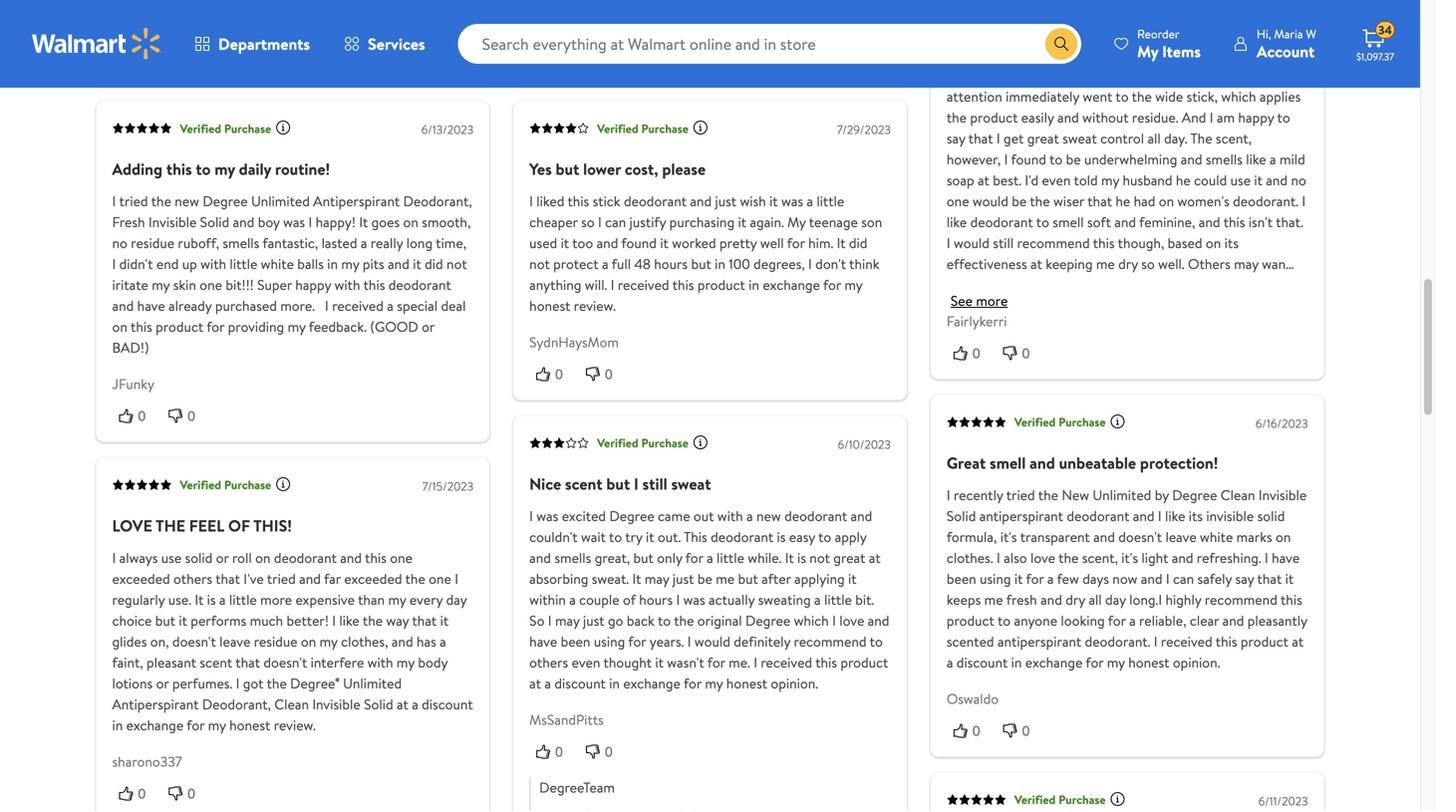 Task type: locate. For each thing, give the bounding box(es) containing it.
and down "bit."
[[868, 611, 890, 631]]

1 horizontal spatial unlimited
[[343, 674, 402, 694]]

than up clothes,
[[358, 590, 385, 610]]

Search search field
[[458, 24, 1082, 64]]

0 vertical spatial use
[[1231, 171, 1251, 190]]

out
[[1217, 24, 1237, 44], [694, 507, 714, 526]]

so up wide
[[1153, 66, 1169, 85]]

received down clear on the bottom
[[1162, 632, 1213, 652]]

a right within
[[570, 590, 576, 610]]

this up bad!)
[[131, 317, 152, 337]]

deodorant, down got
[[202, 695, 271, 715]]

1 horizontal spatial all
[[1148, 129, 1161, 148]]

0 horizontal spatial review.
[[274, 716, 316, 736]]

1 horizontal spatial new
[[757, 507, 782, 526]]

while.
[[748, 549, 782, 568]]

0 horizontal spatial say
[[947, 129, 966, 148]]

my down think
[[845, 275, 863, 295]]

0 vertical spatial smells
[[1206, 150, 1243, 169]]

2 horizontal spatial smells
[[1206, 150, 1243, 169]]

providing
[[228, 317, 284, 337]]

0 horizontal spatial invisible
[[149, 213, 197, 232]]

1 horizontal spatial invisible
[[312, 695, 361, 715]]

1 horizontal spatial try
[[1196, 24, 1213, 44]]

discount inside the 'i recently tried the new unlimited by degree clean invisible solid antiperspirant deodorant and i like its invisible solid formula, it's transparent and doesn't leave white marks on clothes. i also love the scent, it's light and refreshing. i have been using it for a few days now and i can safely say that it keeps me fresh and dry all day long.i highly recommend this product to anyone looking for a reliable, clear and pleasantly scented antiperspirant deodorant. i received this product at a discount in exchange for my honest opinion.'
[[957, 653, 1008, 673]]

at
[[1016, 45, 1030, 65]]

the
[[1132, 87, 1153, 106], [947, 108, 967, 127], [151, 192, 171, 211], [1030, 192, 1051, 211], [1039, 486, 1059, 505], [1059, 549, 1079, 568], [405, 569, 426, 589], [363, 611, 383, 631], [674, 611, 694, 631], [267, 674, 287, 694]]

liked
[[537, 192, 565, 211]]

34
[[1379, 22, 1393, 39]]

purchase
[[224, 120, 271, 137], [642, 120, 689, 137], [1059, 414, 1106, 431], [642, 435, 689, 452], [224, 477, 271, 494], [1059, 792, 1106, 809]]

review. inside i always use solid or roll on deodorant and this one exceeded others that i've tried and far exceeded the one i regularly use. it is a little more expensive than my every day choice but it performs much better! i like the way that it glides on, doesn't leave residue on my clothes, and has a faint, pleasant scent that doesn't interfere with my body lotions or perfumes. i got the degree® unlimited antiperspirant deodorant, clean invisible solid at a discount in exchange for my honest review.
[[274, 716, 316, 736]]

the inside i tried the new degree unlimited antiperspirant deodorant, fresh invisible solid and boy was i happy! it goes on smooth, no residue ruboff, smells fantastic, lasted a really long time, i didn't end up with little white balls in my pits and it did not iritate my skin one bit!!! super happy with this deodorant and have already purchased more.   i received a special deal on this product for providing my feedback. (good or bad!)
[[151, 192, 171, 211]]

use inside my personal thermostat runs hotter than most people's. so you can imagine my excitement to get to try out a new line by degree. at its higher price point than many of its competitors, my hopes were high. so upon getting it, my attention immediately went to the wide stick, which applies the product easily and without residue. and i am happy to say that i get great sweat control all day. the scent, however, i found to be underwhelming and smells like a mild soap at best. i'd even told my husband he could use it and no one would be the wiser that he had on women's deodorant. i like deodorant to smell soft and feminine, and this isn't that. i would still recommend this though, based on its effectiveness at keeping me dry so well. others may wan...
[[1231, 171, 1251, 190]]

0 horizontal spatial white
[[261, 254, 294, 274]]

unlimited up boy
[[251, 192, 310, 211]]

every
[[410, 590, 443, 610]]

smells down boy
[[223, 234, 260, 253]]

0 vertical spatial me
[[1097, 254, 1116, 274]]

but inside i liked this stick deodorant and just wish it was a little cheaper so i can justify purchasing it again.  my teenage son used it too and found it worked pretty well for him. it did not protect a full 48 hours but in 100 degrees, i don't think anything will. i received this product in exchange for my honest review.
[[691, 254, 712, 274]]

a down long.i
[[1130, 611, 1136, 631]]

at inside the 'i recently tried the new unlimited by degree clean invisible solid antiperspirant deodorant and i like its invisible solid formula, it's transparent and doesn't leave white marks on clothes. i also love the scent, it's light and refreshing. i have been using it for a few days now and i can safely say that it keeps me fresh and dry all day long.i highly recommend this product to anyone looking for a reliable, clear and pleasantly scented antiperspirant deodorant. i received this product at a discount in exchange for my honest opinion.'
[[1293, 632, 1304, 652]]

can inside the 'i recently tried the new unlimited by degree clean invisible solid antiperspirant deodorant and i like its invisible solid formula, it's transparent and doesn't leave white marks on clothes. i also love the scent, it's light and refreshing. i have been using it for a few days now and i can safely say that it keeps me fresh and dry all day long.i highly recommend this product to anyone looking for a reliable, clear and pleasantly scented antiperspirant deodorant. i received this product at a discount in exchange for my honest opinion.'
[[1174, 569, 1195, 589]]

exchange down the "degrees," on the right
[[763, 275, 821, 295]]

0
[[138, 52, 146, 68], [188, 52, 196, 68], [556, 52, 563, 68], [605, 52, 613, 68], [973, 346, 981, 362], [1023, 346, 1030, 362], [556, 367, 563, 383], [605, 367, 613, 383], [138, 409, 146, 425], [188, 409, 196, 425], [973, 724, 981, 740], [1023, 724, 1030, 740], [556, 745, 563, 760], [605, 745, 613, 760], [138, 786, 146, 802], [188, 786, 196, 802]]

no inside i tried the new degree unlimited antiperspirant deodorant, fresh invisible solid and boy was i happy! it goes on smooth, no residue ruboff, smells fantastic, lasted a really long time, i didn't end up with little white balls in my pits and it did not iritate my skin one bit!!! super happy with this deodorant and have already purchased more.   i received a special deal on this product for providing my feedback. (good or bad!)
[[112, 234, 128, 253]]

this
[[684, 528, 708, 547]]

1 horizontal spatial clean
[[1221, 486, 1256, 505]]

it inside i tried the new degree unlimited antiperspirant deodorant, fresh invisible solid and boy was i happy! it goes on smooth, no residue ruboff, smells fantastic, lasted a really long time, i didn't end up with little white balls in my pits and it did not iritate my skin one bit!!! super happy with this deodorant and have already purchased more.   i received a special deal on this product for providing my feedback. (good or bad!)
[[359, 213, 368, 232]]

1 horizontal spatial solid
[[364, 695, 393, 715]]

it up pleasantly
[[1286, 569, 1294, 589]]

antiperspirant
[[313, 192, 400, 211], [112, 695, 199, 715]]

purchase for cost,
[[642, 120, 689, 137]]

it up isn't
[[1255, 171, 1263, 190]]

me.
[[729, 653, 751, 673]]

0 horizontal spatial verified purchase information image
[[275, 477, 291, 493]]

1 horizontal spatial have
[[530, 632, 558, 652]]

exceeded right far
[[344, 569, 402, 589]]

2 vertical spatial discount
[[422, 695, 473, 715]]

and down way
[[392, 632, 413, 652]]

verified purchase for cost,
[[597, 120, 689, 137]]

solid inside the 'i recently tried the new unlimited by degree clean invisible solid antiperspirant deodorant and i like its invisible solid formula, it's transparent and doesn't leave white marks on clothes. i also love the scent, it's light and refreshing. i have been using it for a few days now and i can safely say that it keeps me fresh and dry all day long.i highly recommend this product to anyone looking for a reliable, clear and pleasantly scented antiperspirant deodorant. i received this product at a discount in exchange for my honest opinion.'
[[1258, 507, 1286, 526]]

my left 'body' at the left of the page
[[397, 653, 415, 673]]

honest down 'me.' on the right bottom of page
[[727, 674, 768, 694]]

in inside i tried the new degree unlimited antiperspirant deodorant, fresh invisible solid and boy was i happy! it goes on smooth, no residue ruboff, smells fantastic, lasted a really long time, i didn't end up with little white balls in my pits and it did not iritate my skin one bit!!! super happy with this deodorant and have already purchased more.   i received a special deal on this product for providing my feedback. (good or bad!)
[[327, 254, 338, 274]]

with down lasted
[[335, 275, 360, 295]]

its
[[1034, 45, 1048, 65], [1243, 45, 1257, 65], [1225, 234, 1239, 253], [1189, 507, 1204, 526]]

more inside i always use solid or roll on deodorant and this one exceeded others that i've tried and far exceeded the one i regularly use. it is a little more expensive than my every day choice but it performs much better! i like the way that it glides on, doesn't leave residue on my clothes, and has a faint, pleasant scent that doesn't interfere with my body lotions or perfumes. i got the degree® unlimited antiperspirant deodorant, clean invisible solid at a discount in exchange for my honest review.
[[260, 590, 292, 610]]

better!
[[287, 611, 329, 631]]

use inside i always use solid or roll on deodorant and this one exceeded others that i've tried and far exceeded the one i regularly use. it is a little more expensive than my every day choice but it performs much better! i like the way that it glides on, doesn't leave residue on my clothes, and has a faint, pleasant scent that doesn't interfere with my body lotions or perfumes. i got the degree® unlimited antiperspirant deodorant, clean invisible solid at a discount in exchange for my honest review.
[[161, 549, 182, 568]]

day inside i always use solid or roll on deodorant and this one exceeded others that i've tried and far exceeded the one i regularly use. it is a little more expensive than my every day choice but it performs much better! i like the way that it glides on, doesn't leave residue on my clothes, and has a faint, pleasant scent that doesn't interfere with my body lotions or perfumes. i got the degree® unlimited antiperspirant deodorant, clean invisible solid at a discount in exchange for my honest review.
[[446, 590, 467, 610]]

verified purchase for my
[[180, 120, 271, 137]]

1 horizontal spatial by
[[1155, 486, 1170, 505]]

happy inside i tried the new degree unlimited antiperspirant deodorant, fresh invisible solid and boy was i happy! it goes on smooth, no residue ruboff, smells fantastic, lasted a really long time, i didn't end up with little white balls in my pits and it did not iritate my skin one bit!!! super happy with this deodorant and have already purchased more.   i received a special deal on this product for providing my feedback. (good or bad!)
[[295, 275, 331, 295]]

0 vertical spatial happy
[[1239, 108, 1275, 127]]

deodorant.
[[1234, 192, 1299, 211], [1085, 632, 1151, 652]]

deodorant. up isn't
[[1234, 192, 1299, 211]]

scent,
[[1216, 129, 1252, 148], [1083, 549, 1119, 568]]

even left thought
[[572, 653, 601, 673]]

1 vertical spatial smell
[[990, 452, 1026, 474]]

dry inside my personal thermostat runs hotter than most people's. so you can imagine my excitement to get to try out a new line by degree. at its higher price point than many of its competitors, my hopes were high. so upon getting it, my attention immediately went to the wide stick, which applies the product easily and without residue. and i am happy to say that i get great sweat control all day. the scent, however, i found to be underwhelming and smells like a mild soap at best. i'd even told my husband he could use it and no one would be the wiser that he had on women's deodorant. i like deodorant to smell soft and feminine, and this isn't that. i would still recommend this though, based on its effectiveness at keeping me dry so well. others may wan...
[[1119, 254, 1139, 274]]

time,
[[436, 234, 467, 253]]

solid up ruboff,
[[200, 213, 230, 232]]

little inside i always use solid or roll on deodorant and this one exceeded others that i've tried and far exceeded the one i regularly use. it is a little more expensive than my every day choice but it performs much better! i like the way that it glides on, doesn't leave residue on my clothes, and has a faint, pleasant scent that doesn't interfere with my body lotions or perfumes. i got the degree® unlimited antiperspirant deodorant, clean invisible solid at a discount in exchange for my honest review.
[[229, 590, 257, 610]]

review. inside i liked this stick deodorant and just wish it was a little cheaper so i can justify purchasing it again.  my teenage son used it too and found it worked pretty well for him. it did not protect a full 48 hours but in 100 degrees, i don't think anything will. i received this product in exchange for my honest review.
[[574, 296, 616, 316]]

this right adding
[[166, 158, 192, 180]]

in down 100
[[749, 275, 760, 295]]

pits
[[363, 254, 385, 274]]

invisible inside the 'i recently tried the new unlimited by degree clean invisible solid antiperspirant deodorant and i like its invisible solid formula, it's transparent and doesn't leave white marks on clothes. i also love the scent, it's light and refreshing. i have been using it for a few days now and i can safely say that it keeps me fresh and dry all day long.i highly recommend this product to anyone looking for a reliable, clear and pleasantly scented antiperspirant deodorant. i received this product at a discount in exchange for my honest opinion.'
[[1259, 486, 1308, 505]]

0 vertical spatial leave
[[1166, 528, 1197, 547]]

2 vertical spatial doesn't
[[264, 653, 307, 673]]

received inside the 'i recently tried the new unlimited by degree clean invisible solid antiperspirant deodorant and i like its invisible solid formula, it's transparent and doesn't leave white marks on clothes. i also love the scent, it's light and refreshing. i have been using it for a few days now and i can safely say that it keeps me fresh and dry all day long.i highly recommend this product to anyone looking for a reliable, clear and pleasantly scented antiperspirant deodorant. i received this product at a discount in exchange for my honest opinion.'
[[1162, 632, 1213, 652]]

it
[[359, 213, 368, 232], [837, 234, 846, 253], [786, 549, 794, 568], [633, 569, 642, 589], [195, 590, 204, 610]]

solid
[[1258, 507, 1286, 526], [185, 549, 213, 568]]

even inside 'i was excited degree came out with a new deodorant and couldn't wait to try it out. this deodorant is easy to apply and smells great, but only for a little while. it is not great at absorbing sweat. it may just be me but after applying it within a couple of hours i was actually sweating a little bit. so i may just go back to the original degree which i love and have been using for years. i would definitely recommend to others even thought it wasn't for me. i received this product at a discount in exchange for my honest opinion.'
[[572, 653, 601, 673]]

all inside the 'i recently tried the new unlimited by degree clean invisible solid antiperspirant deodorant and i like its invisible solid formula, it's transparent and doesn't leave white marks on clothes. i also love the scent, it's light and refreshing. i have been using it for a few days now and i can safely say that it keeps me fresh and dry all day long.i highly recommend this product to anyone looking for a reliable, clear and pleasantly scented antiperspirant deodorant. i received this product at a discount in exchange for my honest opinion.'
[[1089, 590, 1103, 610]]

0 vertical spatial try
[[1196, 24, 1213, 44]]

love
[[1031, 549, 1056, 568], [840, 611, 865, 631]]

found
[[1012, 150, 1047, 169], [622, 234, 657, 253]]

deodorant,
[[403, 192, 472, 211], [202, 695, 271, 715]]

0 vertical spatial so
[[1284, 3, 1300, 23]]

0 vertical spatial antiperspirant
[[313, 192, 400, 211]]

0 vertical spatial scent
[[565, 473, 603, 495]]

1 vertical spatial no
[[112, 234, 128, 253]]

was up fantastic,
[[283, 213, 305, 232]]

deodorant, up smooth,
[[403, 192, 472, 211]]

0 vertical spatial have
[[137, 296, 165, 316]]

search icon image
[[1054, 36, 1070, 52]]

unlimited inside i tried the new degree unlimited antiperspirant deodorant, fresh invisible solid and boy was i happy! it goes on smooth, no residue ruboff, smells fantastic, lasted a really long time, i didn't end up with little white balls in my pits and it did not iritate my skin one bit!!! super happy with this deodorant and have already purchased more.   i received a special deal on this product for providing my feedback. (good or bad!)
[[251, 192, 310, 211]]

fairlykerri
[[947, 312, 1008, 331]]

2 horizontal spatial doesn't
[[1119, 528, 1163, 547]]

1 horizontal spatial smell
[[1053, 213, 1085, 232]]

with right came
[[718, 507, 744, 526]]

deodorant inside i tried the new degree unlimited antiperspirant deodorant, fresh invisible solid and boy was i happy! it goes on smooth, no residue ruboff, smells fantastic, lasted a really long time, i didn't end up with little white balls in my pits and it did not iritate my skin one bit!!! super happy with this deodorant and have already purchased more.   i received a special deal on this product for providing my feedback. (good or bad!)
[[389, 275, 452, 295]]

clean
[[1221, 486, 1256, 505], [274, 695, 309, 715]]

to
[[1140, 24, 1153, 44], [1180, 24, 1193, 44], [1116, 87, 1129, 106], [1278, 108, 1291, 127], [1050, 150, 1063, 169], [196, 158, 211, 180], [1037, 213, 1050, 232], [609, 528, 622, 547], [819, 528, 832, 547], [658, 611, 671, 631], [998, 611, 1011, 631], [870, 632, 883, 652]]

just down couple
[[583, 611, 605, 631]]

out inside 'i was excited degree came out with a new deodorant and couldn't wait to try it out. this deodorant is easy to apply and smells great, but only for a little while. it is not great at absorbing sweat. it may just be me but after applying it within a couple of hours i was actually sweating a little bit. so i may just go back to the original degree which i love and have been using for years. i would definitely recommend to others even thought it wasn't for me. i received this product at a discount in exchange for my honest opinion.'
[[694, 507, 714, 526]]

1 vertical spatial new
[[175, 192, 199, 211]]

on up long
[[403, 213, 419, 232]]

by inside my personal thermostat runs hotter than most people's. so you can imagine my excitement to get to try out a new line by degree. at its higher price point than many of its competitors, my hopes were high. so upon getting it, my attention immediately went to the wide stick, which applies the product easily and without residue. and i am happy to say that i get great sweat control all day. the scent, however, i found to be underwhelming and smells like a mild soap at best. i'd even told my husband he could use it and no one would be the wiser that he had on women's deodorant. i like deodorant to smell soft and feminine, and this isn't that. i would still recommend this though, based on its effectiveness at keeping me dry so well. others may wan...
[[947, 45, 961, 65]]

it
[[1255, 171, 1263, 190], [770, 192, 778, 211], [738, 213, 747, 232], [561, 234, 569, 253], [660, 234, 669, 253], [413, 254, 422, 274], [646, 528, 655, 547], [849, 569, 857, 589], [1015, 569, 1024, 589], [1286, 569, 1294, 589], [179, 611, 187, 631], [440, 611, 449, 631], [656, 653, 664, 673]]

reorder my items
[[1138, 25, 1202, 62]]

1 vertical spatial have
[[1273, 549, 1301, 568]]

0 vertical spatial smell
[[1053, 213, 1085, 232]]

0 vertical spatial more
[[977, 291, 1008, 311]]

iritate
[[112, 275, 148, 295]]

may inside my personal thermostat runs hotter than most people's. so you can imagine my excitement to get to try out a new line by degree. at its higher price point than many of its competitors, my hopes were high. so upon getting it, my attention immediately went to the wide stick, which applies the product easily and without residue. and i am happy to say that i get great sweat control all day. the scent, however, i found to be underwhelming and smells like a mild soap at best. i'd even told my husband he could use it and no one would be the wiser that he had on women's deodorant. i like deodorant to smell soft and feminine, and this isn't that. i would still recommend this though, based on its effectiveness at keeping me dry so well. others may wan...
[[1235, 254, 1259, 274]]

this inside 'i was excited degree came out with a new deodorant and couldn't wait to try it out. this deodorant is easy to apply and smells great, but only for a little while. it is not great at absorbing sweat. it may just be me but after applying it within a couple of hours i was actually sweating a little bit. so i may just go back to the original degree which i love and have been using for years. i would definitely recommend to others even thought it wasn't for me. i received this product at a discount in exchange for my honest opinion.'
[[816, 653, 838, 673]]

dry inside the 'i recently tried the new unlimited by degree clean invisible solid antiperspirant deodorant and i like its invisible solid formula, it's transparent and doesn't leave white marks on clothes. i also love the scent, it's light and refreshing. i have been using it for a few days now and i can safely say that it keeps me fresh and dry all day long.i highly recommend this product to anyone looking for a reliable, clear and pleasantly scented antiperspirant deodorant. i received this product at a discount in exchange for my honest opinion.'
[[1066, 590, 1086, 610]]

residue inside i tried the new degree unlimited antiperspirant deodorant, fresh invisible solid and boy was i happy! it goes on smooth, no residue ruboff, smells fantastic, lasted a really long time, i didn't end up with little white balls in my pits and it did not iritate my skin one bit!!! super happy with this deodorant and have already purchased more.   i received a special deal on this product for providing my feedback. (good or bad!)
[[131, 234, 175, 253]]

purchase for i
[[642, 435, 689, 452]]

0 horizontal spatial so
[[581, 213, 595, 232]]

1 vertical spatial unlimited
[[1093, 486, 1152, 505]]

antiperspirant up transparent
[[980, 507, 1064, 526]]

2 horizontal spatial can
[[1174, 569, 1195, 589]]

which inside my personal thermostat runs hotter than most people's. so you can imagine my excitement to get to try out a new line by degree. at its higher price point than many of its competitors, my hopes were high. so upon getting it, my attention immediately went to the wide stick, which applies the product easily and without residue. and i am happy to say that i get great sweat control all day. the scent, however, i found to be underwhelming and smells like a mild soap at best. i'd even told my husband he could use it and no one would be the wiser that he had on women's deodorant. i like deodorant to smell soft and feminine, and this isn't that. i would still recommend this though, based on its effectiveness at keeping me dry so well. others may wan...
[[1222, 87, 1257, 106]]

1 vertical spatial opinion.
[[771, 674, 819, 694]]

is up performs
[[207, 590, 216, 610]]

adding this to my daily routine!
[[112, 158, 330, 180]]

0 horizontal spatial leave
[[220, 632, 251, 652]]

1 horizontal spatial which
[[1222, 87, 1257, 106]]

recommend down "bit."
[[794, 632, 867, 652]]

in down anyone at right
[[1012, 653, 1022, 673]]

0 horizontal spatial can
[[605, 213, 626, 232]]

0 horizontal spatial which
[[794, 611, 829, 631]]

love inside the 'i recently tried the new unlimited by degree clean invisible solid antiperspirant deodorant and i like its invisible solid formula, it's transparent and doesn't leave white marks on clothes. i also love the scent, it's light and refreshing. i have been using it for a few days now and i can safely say that it keeps me fresh and dry all day long.i highly recommend this product to anyone looking for a reliable, clear and pleasantly scented antiperspirant deodorant. i received this product at a discount in exchange for my honest opinion.'
[[1031, 549, 1056, 568]]

invisible
[[1207, 507, 1255, 526]]

still up effectiveness
[[993, 234, 1014, 253]]

so inside 'i was excited degree came out with a new deodorant and couldn't wait to try it out. this deodorant is easy to apply and smells great, but only for a little while. it is not great at absorbing sweat. it may just be me but after applying it within a couple of hours i was actually sweating a little bit. so i may just go back to the original degree which i love and have been using for years. i would definitely recommend to others even thought it wasn't for me. i received this product at a discount in exchange for my honest opinion.'
[[530, 611, 545, 631]]

1 vertical spatial deodorant,
[[202, 695, 271, 715]]

worked
[[672, 234, 717, 253]]

2 horizontal spatial my
[[1138, 40, 1159, 62]]

purchased
[[215, 296, 277, 316]]

1 horizontal spatial happy
[[1239, 108, 1275, 127]]

still
[[993, 234, 1014, 253], [643, 473, 668, 495]]

have inside i tried the new degree unlimited antiperspirant deodorant, fresh invisible solid and boy was i happy! it goes on smooth, no residue ruboff, smells fantastic, lasted a really long time, i didn't end up with little white balls in my pits and it did not iritate my skin one bit!!! super happy with this deodorant and have already purchased more.   i received a special deal on this product for providing my feedback. (good or bad!)
[[137, 296, 165, 316]]

0 horizontal spatial opinion.
[[771, 674, 819, 694]]

deodorant down best.
[[971, 213, 1034, 232]]

white up super
[[261, 254, 294, 274]]

honest inside 'i was excited degree came out with a new deodorant and couldn't wait to try it out. this deodorant is easy to apply and smells great, but only for a little while. it is not great at absorbing sweat. it may just be me but after applying it within a couple of hours i was actually sweating a little bit. so i may just go back to the original degree which i love and have been using for years. i would definitely recommend to others even thought it wasn't for me. i received this product at a discount in exchange for my honest opinion.'
[[727, 674, 768, 694]]

2 horizontal spatial not
[[810, 549, 831, 568]]

fantastic,
[[263, 234, 318, 253]]

great down easily
[[1028, 129, 1060, 148]]

it inside i always use solid or roll on deodorant and this one exceeded others that i've tried and far exceeded the one i regularly use. it is a little more expensive than my every day choice but it performs much better! i like the way that it glides on, doesn't leave residue on my clothes, and has a faint, pleasant scent that doesn't interfere with my body lotions or perfumes. i got the degree® unlimited antiperspirant deodorant, clean invisible solid at a discount in exchange for my honest review.
[[195, 590, 204, 610]]

this down pits
[[364, 275, 385, 295]]

deodorant up far
[[274, 549, 337, 568]]

0 vertical spatial be
[[1067, 150, 1082, 169]]

or
[[422, 317, 435, 337], [216, 549, 229, 568], [156, 674, 169, 694]]

this right liked
[[568, 192, 590, 211]]

found up 48
[[622, 234, 657, 253]]

1 vertical spatial invisible
[[1259, 486, 1308, 505]]

day inside the 'i recently tried the new unlimited by degree clean invisible solid antiperspirant deodorant and i like its invisible solid formula, it's transparent and doesn't leave white marks on clothes. i also love the scent, it's light and refreshing. i have been using it for a few days now and i can safely say that it keeps me fresh and dry all day long.i highly recommend this product to anyone looking for a reliable, clear and pleasantly scented antiperspirant deodorant. i received this product at a discount in exchange for my honest opinion.'
[[1106, 590, 1127, 610]]

can inside my personal thermostat runs hotter than most people's. so you can imagine my excitement to get to try out a new line by degree. at its higher price point than many of its competitors, my hopes were high. so upon getting it, my attention immediately went to the wide stick, which applies the product easily and without residue. and i am happy to say that i get great sweat control all day. the scent, however, i found to be underwhelming and smells like a mild soap at best. i'd even told my husband he could use it and no one would be the wiser that he had on women's deodorant. i like deodorant to smell soft and feminine, and this isn't that. i would still recommend this though, based on its effectiveness at keeping me dry so well. others may wan...
[[972, 24, 994, 44]]

new inside i tried the new degree unlimited antiperspirant deodorant, fresh invisible solid and boy was i happy! it goes on smooth, no residue ruboff, smells fantastic, lasted a really long time, i didn't end up with little white balls in my pits and it did not iritate my skin one bit!!! super happy with this deodorant and have already purchased more.   i received a special deal on this product for providing my feedback. (good or bad!)
[[175, 192, 199, 211]]

0 horizontal spatial more
[[260, 590, 292, 610]]

review.
[[574, 296, 616, 316], [274, 716, 316, 736]]

using down also on the right of page
[[980, 569, 1012, 589]]

for down perfumes.
[[187, 716, 205, 736]]

honest down anything
[[530, 296, 571, 316]]

1 horizontal spatial antiperspirant
[[313, 192, 400, 211]]

0 horizontal spatial deodorant,
[[202, 695, 271, 715]]

just inside i liked this stick deodorant and just wish it was a little cheaper so i can justify purchasing it again.  my teenage son used it too and found it worked pretty well for him. it did not protect a full 48 hours but in 100 degrees, i don't think anything will. i received this product in exchange for my honest review.
[[715, 192, 737, 211]]

hi,
[[1257, 25, 1272, 42]]

1 vertical spatial he
[[1116, 192, 1131, 211]]

that up pleasantly
[[1258, 569, 1283, 589]]

0 horizontal spatial have
[[137, 296, 165, 316]]

is inside i always use solid or roll on deodorant and this one exceeded others that i've tried and far exceeded the one i regularly use. it is a little more expensive than my every day choice but it performs much better! i like the way that it glides on, doesn't leave residue on my clothes, and has a faint, pleasant scent that doesn't interfere with my body lotions or perfumes. i got the degree® unlimited antiperspirant deodorant, clean invisible solid at a discount in exchange for my honest review.
[[207, 590, 216, 610]]

1 vertical spatial others
[[530, 653, 569, 673]]

the up 'years.'
[[674, 611, 694, 631]]

this up pleasantly
[[1281, 590, 1303, 610]]

it's
[[1001, 528, 1018, 547], [1122, 549, 1139, 568]]

antiperspirant
[[980, 507, 1064, 526], [998, 632, 1082, 652]]

1 horizontal spatial sweat
[[1063, 129, 1098, 148]]

new up while.
[[757, 507, 782, 526]]

to up "great,"
[[609, 528, 622, 547]]

easy
[[790, 528, 816, 547]]

tried
[[1007, 486, 1036, 505], [267, 569, 296, 589]]

white up refreshing.
[[1201, 528, 1234, 547]]

degreeteam
[[540, 778, 615, 798]]

be up actually
[[698, 569, 713, 589]]

which down getting
[[1222, 87, 1257, 106]]

my up high.
[[1138, 40, 1159, 62]]

1 vertical spatial recommend
[[1205, 590, 1278, 610]]

that down the 'roll'
[[216, 569, 240, 589]]

new down people's.
[[1251, 24, 1275, 44]]

a right has
[[440, 632, 446, 652]]

little up teenage
[[817, 192, 845, 211]]

can up degree.
[[972, 24, 994, 44]]

just down only
[[673, 569, 695, 589]]

great
[[1028, 129, 1060, 148], [834, 549, 866, 568]]

doesn't
[[1119, 528, 1163, 547], [172, 632, 216, 652], [264, 653, 307, 673]]

1 horizontal spatial did
[[849, 234, 868, 253]]

by down you
[[947, 45, 961, 65]]

6/10/2023
[[838, 436, 891, 453]]

1 vertical spatial try
[[626, 528, 643, 547]]

my inside the 'i recently tried the new unlimited by degree clean invisible solid antiperspirant deodorant and i like its invisible solid formula, it's transparent and doesn't leave white marks on clothes. i also love the scent, it's light and refreshing. i have been using it for a few days now and i can safely say that it keeps me fresh and dry all day long.i highly recommend this product to anyone looking for a reliable, clear and pleasantly scented antiperspirant deodorant. i received this product at a discount in exchange for my honest opinion.'
[[1108, 653, 1126, 673]]

verified purchase information image
[[275, 120, 291, 136], [1110, 414, 1126, 430], [693, 435, 709, 451], [1110, 792, 1126, 808]]

0 horizontal spatial of
[[623, 590, 636, 610]]

my right "it,"
[[1268, 66, 1286, 85]]

discount
[[957, 653, 1008, 673], [555, 674, 606, 694], [422, 695, 473, 715]]

is left easy
[[777, 528, 786, 547]]

2 horizontal spatial may
[[1235, 254, 1259, 274]]

walmart image
[[32, 28, 162, 60]]

and up far
[[340, 549, 362, 568]]

personal
[[969, 3, 1020, 23]]

me inside the 'i recently tried the new unlimited by degree clean invisible solid antiperspirant deodorant and i like its invisible solid formula, it's transparent and doesn't leave white marks on clothes. i also love the scent, it's light and refreshing. i have been using it for a few days now and i can safely say that it keeps me fresh and dry all day long.i highly recommend this product to anyone looking for a reliable, clear and pleasantly scented antiperspirant deodorant. i received this product at a discount in exchange for my honest opinion.'
[[985, 590, 1004, 610]]

it right the use.
[[195, 590, 204, 610]]

solid inside i tried the new degree unlimited antiperspirant deodorant, fresh invisible solid and boy was i happy! it goes on smooth, no residue ruboff, smells fantastic, lasted a really long time, i didn't end up with little white balls in my pits and it did not iritate my skin one bit!!! super happy with this deodorant and have already purchased more.   i received a special deal on this product for providing my feedback. (good or bad!)
[[200, 213, 230, 232]]

did inside i tried the new degree unlimited antiperspirant deodorant, fresh invisible solid and boy was i happy! it goes on smooth, no residue ruboff, smells fantastic, lasted a really long time, i didn't end up with little white balls in my pits and it did not iritate my skin one bit!!! super happy with this deodorant and have already purchased more.   i received a special deal on this product for providing my feedback. (good or bad!)
[[425, 254, 443, 274]]

others
[[1189, 254, 1231, 274]]

in inside the 'i recently tried the new unlimited by degree clean invisible solid antiperspirant deodorant and i like its invisible solid formula, it's transparent and doesn't leave white marks on clothes. i also love the scent, it's light and refreshing. i have been using it for a few days now and i can safely say that it keeps me fresh and dry all day long.i highly recommend this product to anyone looking for a reliable, clear and pleasantly scented antiperspirant deodorant. i received this product at a discount in exchange for my honest opinion.'
[[1012, 653, 1022, 673]]

did up think
[[849, 234, 868, 253]]

account
[[1257, 40, 1316, 62]]

be inside 'i was excited degree came out with a new deodorant and couldn't wait to try it out. this deodorant is easy to apply and smells great, but only for a little while. it is not great at absorbing sweat. it may just be me but after applying it within a couple of hours i was actually sweating a little bit. so i may just go back to the original degree which i love and have been using for years. i would definitely recommend to others even thought it wasn't for me. i received this product at a discount in exchange for my honest opinion.'
[[698, 569, 713, 589]]

i'd
[[1025, 171, 1039, 190]]

1 vertical spatial deodorant.
[[1085, 632, 1151, 652]]

so down though,
[[1142, 254, 1155, 274]]

no inside my personal thermostat runs hotter than most people's. so you can imagine my excitement to get to try out a new line by degree. at its higher price point than many of its competitors, my hopes were high. so upon getting it, my attention immediately went to the wide stick, which applies the product easily and without residue. and i am happy to say that i get great sweat control all day. the scent, however, i found to be underwhelming and smells like a mild soap at best. i'd even told my husband he could use it and no one would be the wiser that he had on women's deodorant. i like deodorant to smell soft and feminine, and this isn't that. i would still recommend this though, based on its effectiveness at keeping me dry so well. others may wan...
[[1292, 171, 1307, 190]]

lower
[[583, 158, 621, 180]]

1 horizontal spatial others
[[530, 653, 569, 673]]

try inside my personal thermostat runs hotter than most people's. so you can imagine my excitement to get to try out a new line by degree. at its higher price point than many of its competitors, my hopes were high. so upon getting it, my attention immediately went to the wide stick, which applies the product easily and without residue. and i am happy to say that i get great sweat control all day. the scent, however, i found to be underwhelming and smells like a mild soap at best. i'd even told my husband he could use it and no one would be the wiser that he had on women's deodorant. i like deodorant to smell soft and feminine, and this isn't that. i would still recommend this though, based on its effectiveness at keeping me dry so well. others may wan...
[[1196, 24, 1213, 44]]

even
[[1043, 171, 1071, 190], [572, 653, 601, 673]]

my left pits
[[341, 254, 359, 274]]

with down clothes,
[[368, 653, 393, 673]]

of inside my personal thermostat runs hotter than most people's. so you can imagine my excitement to get to try out a new line by degree. at its higher price point than many of its competitors, my hopes were high. so upon getting it, my attention immediately went to the wide stick, which applies the product easily and without residue. and i am happy to say that i get great sweat control all day. the scent, however, i found to be underwhelming and smells like a mild soap at best. i'd even told my husband he could use it and no one would be the wiser that he had on women's deodorant. i like deodorant to smell soft and feminine, and this isn't that. i would still recommend this though, based on its effectiveness at keeping me dry so well. others may wan...
[[1227, 45, 1240, 65]]

1 horizontal spatial love
[[1031, 549, 1056, 568]]

100
[[729, 254, 751, 274]]

0 vertical spatial by
[[947, 45, 961, 65]]

1 vertical spatial love
[[840, 611, 865, 631]]

clean inside the 'i recently tried the new unlimited by degree clean invisible solid antiperspirant deodorant and i like its invisible solid formula, it's transparent and doesn't leave white marks on clothes. i also love the scent, it's light and refreshing. i have been using it for a few days now and i can safely say that it keeps me fresh and dry all day long.i highly recommend this product to anyone looking for a reliable, clear and pleasantly scented antiperspirant deodorant. i received this product at a discount in exchange for my honest opinion.'
[[1221, 486, 1256, 505]]

1 day from the left
[[446, 590, 467, 610]]

tried inside i always use solid or roll on deodorant and this one exceeded others that i've tried and far exceeded the one i regularly use. it is a little more expensive than my every day choice but it performs much better! i like the way that it glides on, doesn't leave residue on my clothes, and has a faint, pleasant scent that doesn't interfere with my body lotions or perfumes. i got the degree® unlimited antiperspirant deodorant, clean invisible solid at a discount in exchange for my honest review.
[[267, 569, 296, 589]]

verified for to
[[180, 120, 221, 137]]

1 horizontal spatial found
[[1012, 150, 1047, 169]]

and right too
[[597, 234, 619, 253]]

verified purchase information image
[[693, 120, 709, 136], [275, 477, 291, 493]]

exchange inside 'i was excited degree came out with a new deodorant and couldn't wait to try it out. this deodorant is easy to apply and smells great, but only for a little while. it is not great at absorbing sweat. it may just be me but after applying it within a couple of hours i was actually sweating a little bit. so i may just go back to the original degree which i love and have been using for years. i would definitely recommend to others even thought it wasn't for me. i received this product at a discount in exchange for my honest opinion.'
[[624, 674, 681, 694]]

i tried
[[112, 192, 148, 211]]

discount up the mssandpitts
[[555, 674, 606, 694]]

0 vertical spatial deodorant,
[[403, 192, 472, 211]]

0 vertical spatial which
[[1222, 87, 1257, 106]]

smells up the could
[[1206, 150, 1243, 169]]

than inside i always use solid or roll on deodorant and this one exceeded others that i've tried and far exceeded the one i regularly use. it is a little more expensive than my every day choice but it performs much better! i like the way that it glides on, doesn't leave residue on my clothes, and has a faint, pleasant scent that doesn't interfere with my body lotions or perfumes. i got the degree® unlimited antiperspirant deodorant, clean invisible solid at a discount in exchange for my honest review.
[[358, 590, 385, 610]]

got
[[243, 674, 264, 694]]

deodorant inside i liked this stick deodorant and just wish it was a little cheaper so i can justify purchasing it again.  my teenage son used it too and found it worked pretty well for him. it did not protect a full 48 hours but in 100 degrees, i don't think anything will. i received this product in exchange for my honest review.
[[624, 192, 687, 211]]

has
[[417, 632, 437, 652]]

love down transparent
[[1031, 549, 1056, 568]]

back
[[627, 611, 655, 631]]

my inside reorder my items
[[1138, 40, 1159, 62]]

discount inside i always use solid or roll on deodorant and this one exceeded others that i've tried and far exceeded the one i regularly use. it is a little more expensive than my every day choice but it performs much better! i like the way that it glides on, doesn't leave residue on my clothes, and has a faint, pleasant scent that doesn't interfere with my body lotions or perfumes. i got the degree® unlimited antiperspirant deodorant, clean invisible solid at a discount in exchange for my honest review.
[[422, 695, 473, 715]]

and right easily
[[1058, 108, 1080, 127]]

1 horizontal spatial tried
[[1007, 486, 1036, 505]]

0 vertical spatial sweat
[[1063, 129, 1098, 148]]

but left only
[[634, 549, 654, 568]]

honest inside the 'i recently tried the new unlimited by degree clean invisible solid antiperspirant deodorant and i like its invisible solid formula, it's transparent and doesn't leave white marks on clothes. i also love the scent, it's light and refreshing. i have been using it for a few days now and i can safely say that it keeps me fresh and dry all day long.i highly recommend this product to anyone looking for a reliable, clear and pleasantly scented antiperspirant deodorant. i received this product at a discount in exchange for my honest opinion.'
[[1129, 653, 1170, 673]]

0 button
[[112, 49, 162, 70], [162, 49, 211, 70], [530, 49, 579, 70], [579, 49, 629, 70], [947, 343, 997, 364], [997, 343, 1046, 364], [530, 364, 579, 385], [579, 364, 629, 385], [112, 406, 162, 426], [162, 406, 211, 426], [947, 721, 997, 741], [997, 721, 1046, 741], [530, 742, 579, 762], [579, 742, 629, 762], [112, 784, 162, 804], [162, 784, 211, 804]]

1 horizontal spatial may
[[645, 569, 670, 589]]

line
[[1279, 24, 1300, 44]]

solid inside the 'i recently tried the new unlimited by degree clean invisible solid antiperspirant deodorant and i like its invisible solid formula, it's transparent and doesn't leave white marks on clothes. i also love the scent, it's light and refreshing. i have been using it for a few days now and i can safely say that it keeps me fresh and dry all day long.i highly recommend this product to anyone looking for a reliable, clear and pleasantly scented antiperspirant deodorant. i received this product at a discount in exchange for my honest opinion.'
[[947, 507, 977, 526]]

1 horizontal spatial recommend
[[1018, 234, 1091, 253]]

deodorant inside i always use solid or roll on deodorant and this one exceeded others that i've tried and far exceeded the one i regularly use. it is a little more expensive than my every day choice but it performs much better! i like the way that it glides on, doesn't leave residue on my clothes, and has a faint, pleasant scent that doesn't interfere with my body lotions or perfumes. i got the degree® unlimited antiperspirant deodorant, clean invisible solid at a discount in exchange for my honest review.
[[274, 549, 337, 568]]

tried inside the 'i recently tried the new unlimited by degree clean invisible solid antiperspirant deodorant and i like its invisible solid formula, it's transparent and doesn't leave white marks on clothes. i also love the scent, it's light and refreshing. i have been using it for a few days now and i can safely say that it keeps me fresh and dry all day long.i highly recommend this product to anyone looking for a reliable, clear and pleasantly scented antiperspirant deodorant. i received this product at a discount in exchange for my honest opinion.'
[[1007, 486, 1036, 505]]

clean down degree®
[[274, 695, 309, 715]]

1 vertical spatial all
[[1089, 590, 1103, 610]]

0 vertical spatial doesn't
[[1119, 528, 1163, 547]]

discount inside 'i was excited degree came out with a new deodorant and couldn't wait to try it out. this deodorant is easy to apply and smells great, but only for a little while. it is not great at absorbing sweat. it may just be me but after applying it within a couple of hours i was actually sweating a little bit. so i may just go back to the original degree which i love and have been using for years. i would definitely recommend to others even thought it wasn't for me. i received this product at a discount in exchange for my honest opinion.'
[[555, 674, 606, 694]]

1 horizontal spatial verified purchase information image
[[693, 120, 709, 136]]

1 vertical spatial so
[[1142, 254, 1155, 274]]

by
[[947, 45, 961, 65], [1155, 486, 1170, 505]]

cost,
[[625, 158, 659, 180]]

1 horizontal spatial can
[[972, 24, 994, 44]]

full
[[612, 254, 631, 274]]

1 horizontal spatial so
[[1142, 254, 1155, 274]]

could
[[1195, 171, 1228, 190]]

review. down degree®
[[274, 716, 316, 736]]

try inside 'i was excited degree came out with a new deodorant and couldn't wait to try it out. this deodorant is easy to apply and smells great, but only for a little while. it is not great at absorbing sweat. it may just be me but after applying it within a couple of hours i was actually sweating a little bit. so i may just go back to the original degree which i love and have been using for years. i would definitely recommend to others even thought it wasn't for me. i received this product at a discount in exchange for my honest opinion.'
[[626, 528, 643, 547]]

scent inside i always use solid or roll on deodorant and this one exceeded others that i've tried and far exceeded the one i regularly use. it is a little more expensive than my every day choice but it performs much better! i like the way that it glides on, doesn't leave residue on my clothes, and has a faint, pleasant scent that doesn't interfere with my body lotions or perfumes. i got the degree® unlimited antiperspirant deodorant, clean invisible solid at a discount in exchange for my honest review.
[[200, 653, 232, 673]]

little inside i tried the new degree unlimited antiperspirant deodorant, fresh invisible solid and boy was i happy! it goes on smooth, no residue ruboff, smells fantastic, lasted a really long time, i didn't end up with little white balls in my pits and it did not iritate my skin one bit!!! super happy with this deodorant and have already purchased more.   i received a special deal on this product for providing my feedback. (good or bad!)
[[230, 254, 258, 274]]

1 vertical spatial scent
[[200, 653, 232, 673]]

well.
[[1159, 254, 1185, 274]]

verified purchase information image up this!
[[275, 477, 291, 493]]

hours
[[654, 254, 688, 274], [639, 590, 673, 610]]

white inside the 'i recently tried the new unlimited by degree clean invisible solid antiperspirant deodorant and i like its invisible solid formula, it's transparent and doesn't leave white marks on clothes. i also love the scent, it's light and refreshing. i have been using it for a few days now and i can safely say that it keeps me fresh and dry all day long.i highly recommend this product to anyone looking for a reliable, clear and pleasantly scented antiperspirant deodorant. i received this product at a discount in exchange for my honest opinion.'
[[1201, 528, 1234, 547]]

it left the goes
[[359, 213, 368, 232]]

deodorant down the new
[[1067, 507, 1130, 526]]

smells inside 'i was excited degree came out with a new deodorant and couldn't wait to try it out. this deodorant is easy to apply and smells great, but only for a little while. it is not great at absorbing sweat. it may just be me but after applying it within a couple of hours i was actually sweating a little bit. so i may just go back to the original degree which i love and have been using for years. i would definitely recommend to others even thought it wasn't for me. i received this product at a discount in exchange for my honest opinion.'
[[555, 549, 592, 568]]

lasted
[[322, 234, 358, 253]]

1 vertical spatial review.
[[274, 716, 316, 736]]

in inside i always use solid or roll on deodorant and this one exceeded others that i've tried and far exceeded the one i regularly use. it is a little more expensive than my every day choice but it performs much better! i like the way that it glides on, doesn't leave residue on my clothes, and has a faint, pleasant scent that doesn't interfere with my body lotions or perfumes. i got the degree® unlimited antiperspirant deodorant, clean invisible solid at a discount in exchange for my honest review.
[[112, 716, 123, 736]]

recommend inside the 'i recently tried the new unlimited by degree clean invisible solid antiperspirant deodorant and i like its invisible solid formula, it's transparent and doesn't leave white marks on clothes. i also love the scent, it's light and refreshing. i have been using it for a few days now and i can safely say that it keeps me fresh and dry all day long.i highly recommend this product to anyone looking for a reliable, clear and pleasantly scented antiperspirant deodorant. i received this product at a discount in exchange for my honest opinion.'
[[1205, 590, 1278, 610]]

verified purchase for unbeatable
[[1015, 414, 1106, 431]]

would up effectiveness
[[954, 234, 990, 253]]

see more button
[[951, 291, 1008, 311]]

white inside i tried the new degree unlimited antiperspirant deodorant, fresh invisible solid and boy was i happy! it goes on smooth, no residue ruboff, smells fantastic, lasted a really long time, i didn't end up with little white balls in my pits and it did not iritate my skin one bit!!! super happy with this deodorant and have already purchased more.   i received a special deal on this product for providing my feedback. (good or bad!)
[[261, 254, 294, 274]]

body
[[418, 653, 448, 673]]

my inside i liked this stick deodorant and just wish it was a little cheaper so i can justify purchasing it again.  my teenage son used it too and found it worked pretty well for him. it did not protect a full 48 hours but in 100 degrees, i don't think anything will. i received this product in exchange for my honest review.
[[845, 275, 863, 295]]

2 vertical spatial smells
[[555, 549, 592, 568]]

0 vertical spatial my
[[947, 3, 966, 23]]

purchase for of
[[224, 477, 271, 494]]

with
[[201, 254, 226, 274], [335, 275, 360, 295], [718, 507, 744, 526], [368, 653, 393, 673]]

just
[[715, 192, 737, 211], [673, 569, 695, 589], [583, 611, 605, 631]]

1 vertical spatial still
[[643, 473, 668, 495]]

on inside the 'i recently tried the new unlimited by degree clean invisible solid antiperspirant deodorant and i like its invisible solid formula, it's transparent and doesn't leave white marks on clothes. i also love the scent, it's light and refreshing. i have been using it for a few days now and i can safely say that it keeps me fresh and dry all day long.i highly recommend this product to anyone looking for a reliable, clear and pleasantly scented antiperspirant deodorant. i received this product at a discount in exchange for my honest opinion.'
[[1276, 528, 1292, 547]]

been up keeps
[[947, 569, 977, 589]]

a down applying
[[815, 590, 821, 610]]

exceeded
[[112, 569, 170, 589], [344, 569, 402, 589]]

0 vertical spatial all
[[1148, 129, 1161, 148]]

degree down adding this to my daily routine!
[[203, 192, 248, 211]]

0 vertical spatial verified purchase information image
[[693, 120, 709, 136]]

1 horizontal spatial not
[[530, 254, 550, 274]]

skin
[[173, 275, 196, 295]]

it left too
[[561, 234, 569, 253]]

with inside 'i was excited degree came out with a new deodorant and couldn't wait to try it out. this deodorant is easy to apply and smells great, but only for a little while. it is not great at absorbing sweat. it may just be me but after applying it within a couple of hours i was actually sweating a little bit. so i may just go back to the original degree which i love and have been using for years. i would definitely recommend to others even thought it wasn't for me. i received this product at a discount in exchange for my honest opinion.'
[[718, 507, 744, 526]]

unlimited
[[251, 192, 310, 211], [1093, 486, 1152, 505], [343, 674, 402, 694]]

sweat inside my personal thermostat runs hotter than most people's. so you can imagine my excitement to get to try out a new line by degree. at its higher price point than many of its competitors, my hopes were high. so upon getting it, my attention immediately went to the wide stick, which applies the product easily and without residue. and i am happy to say that i get great sweat control all day. the scent, however, i found to be underwhelming and smells like a mild soap at best. i'd even told my husband he could use it and no one would be the wiser that he had on women's deodorant. i like deodorant to smell soft and feminine, and this isn't that. i would still recommend this though, based on its effectiveness at keeping me dry so well. others may wan...
[[1063, 129, 1098, 148]]

2 horizontal spatial or
[[422, 317, 435, 337]]

been down couple
[[561, 632, 591, 652]]

scent, down am
[[1216, 129, 1252, 148]]

degree down the protection!
[[1173, 486, 1218, 505]]

little inside i liked this stick deodorant and just wish it was a little cheaper so i can justify purchasing it again.  my teenage son used it too and found it worked pretty well for him. it did not protect a full 48 hours but in 100 degrees, i don't think anything will. i received this product in exchange for my honest review.
[[817, 192, 845, 211]]

protection!
[[1141, 452, 1219, 474]]

1 vertical spatial using
[[594, 632, 626, 652]]

2 day from the left
[[1106, 590, 1127, 610]]

verified purchase
[[180, 120, 271, 137], [597, 120, 689, 137], [1015, 414, 1106, 431], [597, 435, 689, 452], [180, 477, 271, 494], [1015, 792, 1106, 809]]

0 horizontal spatial found
[[622, 234, 657, 253]]

it inside i liked this stick deodorant and just wish it was a little cheaper so i can justify purchasing it again.  my teenage son used it too and found it worked pretty well for him. it did not protect a full 48 hours but in 100 degrees, i don't think anything will. i received this product in exchange for my honest review.
[[837, 234, 846, 253]]

have
[[137, 296, 165, 316], [1273, 549, 1301, 568], [530, 632, 558, 652]]

easily
[[1022, 108, 1055, 127]]

it up "bit."
[[849, 569, 857, 589]]

like down the soap
[[947, 213, 967, 232]]

it inside i tried the new degree unlimited antiperspirant deodorant, fresh invisible solid and boy was i happy! it goes on smooth, no residue ruboff, smells fantastic, lasted a really long time, i didn't end up with little white balls in my pits and it did not iritate my skin one bit!!! super happy with this deodorant and have already purchased more.   i received a special deal on this product for providing my feedback. (good or bad!)
[[413, 254, 422, 274]]



Task type: describe. For each thing, give the bounding box(es) containing it.
clothes,
[[341, 632, 388, 652]]

1 horizontal spatial get
[[1157, 24, 1177, 44]]

1 vertical spatial than
[[1161, 45, 1188, 65]]

to down i'd
[[1037, 213, 1050, 232]]

in left 100
[[715, 254, 726, 274]]

leave inside i always use solid or roll on deodorant and this one exceeded others that i've tried and far exceeded the one i regularly use. it is a little more expensive than my every day choice but it performs much better! i like the way that it glides on, doesn't leave residue on my clothes, and has a faint, pleasant scent that doesn't interfere with my body lotions or perfumes. i got the degree® unlimited antiperspirant deodorant, clean invisible solid at a discount in exchange for my honest review.
[[220, 632, 251, 652]]

0 vertical spatial would
[[973, 192, 1009, 211]]

applying
[[795, 569, 845, 589]]

a up the mssandpitts
[[545, 674, 551, 694]]

6/13/2023
[[421, 121, 474, 138]]

soap
[[947, 171, 975, 190]]

still inside my personal thermostat runs hotter than most people's. so you can imagine my excitement to get to try out a new line by degree. at its higher price point than many of its competitors, my hopes were high. so upon getting it, my attention immediately went to the wide stick, which applies the product easily and without residue. and i am happy to say that i get great sweat control all day. the scent, however, i found to be underwhelming and smells like a mild soap at best. i'd even told my husband he could use it and no one would be the wiser that he had on women's deodorant. i like deodorant to smell soft and feminine, and this isn't that. i would still recommend this though, based on its effectiveness at keeping me dry so well. others may wan...
[[993, 234, 1014, 253]]

received inside 'i was excited degree came out with a new deodorant and couldn't wait to try it out. this deodorant is easy to apply and smells great, but only for a little while. it is not great at absorbing sweat. it may just be me but after applying it within a couple of hours i was actually sweating a little bit. so i may just go back to the original degree which i love and have been using for years. i would definitely recommend to others even thought it wasn't for me. i received this product at a discount in exchange for my honest opinion.'
[[761, 653, 813, 673]]

husband
[[1123, 171, 1173, 190]]

with right up
[[201, 254, 226, 274]]

not inside i liked this stick deodorant and just wish it was a little cheaper so i can justify purchasing it again.  my teenage son used it too and found it worked pretty well for him. it did not protect a full 48 hours but in 100 degrees, i don't think anything will. i received this product in exchange for my honest review.
[[530, 254, 550, 274]]

came
[[658, 507, 691, 526]]

1 horizontal spatial scent
[[565, 473, 603, 495]]

and left the 'unbeatable'
[[1030, 452, 1056, 474]]

and up anyone at right
[[1041, 590, 1063, 610]]

its right the at
[[1034, 45, 1048, 65]]

original
[[698, 611, 743, 631]]

the right got
[[267, 674, 287, 694]]

with inside i always use solid or roll on deodorant and this one exceeded others that i've tried and far exceeded the one i regularly use. it is a little more expensive than my every day choice but it performs much better! i like the way that it glides on, doesn't leave residue on my clothes, and has a faint, pleasant scent that doesn't interfere with my body lotions or perfumes. i got the degree® unlimited antiperspirant deodorant, clean invisible solid at a discount in exchange for my honest review.
[[368, 653, 393, 673]]

expensive
[[296, 590, 355, 610]]

residue inside i always use solid or roll on deodorant and this one exceeded others that i've tried and far exceeded the one i regularly use. it is a little more expensive than my every day choice but it performs much better! i like the way that it glides on, doesn't leave residue on my clothes, and has a faint, pleasant scent that doesn't interfere with my body lotions or perfumes. i got the degree® unlimited antiperspirant deodorant, clean invisible solid at a discount in exchange for my honest review.
[[254, 632, 298, 652]]

1 vertical spatial so
[[1153, 66, 1169, 85]]

my right providing on the left top of the page
[[288, 317, 306, 337]]

a left the hi,
[[1241, 24, 1247, 44]]

and down couldn't
[[530, 549, 551, 568]]

0 horizontal spatial he
[[1116, 192, 1131, 211]]

0 horizontal spatial get
[[1004, 129, 1024, 148]]

and up light
[[1134, 507, 1155, 526]]

i always use solid or roll on deodorant and this one exceeded others that i've tried and far exceeded the one i regularly use. it is a little more expensive than my every day choice but it performs much better! i like the way that it glides on, doesn't leave residue on my clothes, and has a faint, pleasant scent that doesn't interfere with my body lotions or perfumes. i got the degree® unlimited antiperspirant deodorant, clean invisible solid at a discount in exchange for my honest review.
[[112, 549, 473, 736]]

the up few
[[1059, 549, 1079, 568]]

stick
[[593, 192, 621, 211]]

my up immediately
[[1028, 66, 1046, 85]]

$1,097.37
[[1357, 50, 1395, 63]]

were
[[1088, 66, 1118, 85]]

and down really
[[388, 254, 410, 274]]

to down "applies"
[[1278, 108, 1291, 127]]

product inside 'i was excited degree came out with a new deodorant and couldn't wait to try it out. this deodorant is easy to apply and smells great, but only for a little while. it is not great at absorbing sweat. it may just be me but after applying it within a couple of hours i was actually sweating a little bit. so i may just go back to the original degree which i love and have been using for years. i would definitely recommend to others even thought it wasn't for me. i received this product at a discount in exchange for my honest opinion.'
[[841, 653, 889, 673]]

anyone
[[1015, 611, 1058, 631]]

please
[[662, 158, 706, 180]]

him.
[[809, 234, 834, 253]]

but up actually
[[738, 569, 759, 589]]

was up original
[[684, 590, 706, 610]]

and up days
[[1094, 528, 1116, 547]]

a down "this"
[[707, 549, 714, 568]]

daily
[[239, 158, 271, 180]]

special
[[397, 296, 438, 316]]

2 horizontal spatial is
[[798, 549, 807, 568]]

1 exceeded from the left
[[112, 569, 170, 589]]

and right soft at right top
[[1115, 213, 1137, 232]]

exchange inside the 'i recently tried the new unlimited by degree clean invisible solid antiperspirant deodorant and i like its invisible solid formula, it's transparent and doesn't leave white marks on clothes. i also love the scent, it's light and refreshing. i have been using it for a few days now and i can safely say that it keeps me fresh and dry all day long.i highly recommend this product to anyone looking for a reliable, clear and pleasantly scented antiperspirant deodorant. i received this product at a discount in exchange for my honest opinion.'
[[1026, 653, 1083, 673]]

0 vertical spatial antiperspirant
[[980, 507, 1064, 526]]

competitors,
[[947, 66, 1024, 85]]

departments
[[218, 33, 310, 55]]

honest inside i always use solid or roll on deodorant and this one exceeded others that i've tried and far exceeded the one i regularly use. it is a little more expensive than my every day choice but it performs much better! i like the way that it glides on, doesn't leave residue on my clothes, and has a faint, pleasant scent that doesn't interfere with my body lotions or perfumes. i got the degree® unlimited antiperspirant deodorant, clean invisible solid at a discount in exchange for my honest review.
[[229, 716, 271, 736]]

deal
[[441, 296, 466, 316]]

love
[[112, 515, 152, 537]]

it inside my personal thermostat runs hotter than most people's. so you can imagine my excitement to get to try out a new line by degree. at its higher price point than many of its competitors, my hopes were high. so upon getting it, my attention immediately went to the wide stick, which applies the product easily and without residue. and i am happy to say that i get great sweat control all day. the scent, however, i found to be underwhelming and smells like a mild soap at best. i'd even told my husband he could use it and no one would be the wiser that he had on women's deodorant. i like deodorant to smell soft and feminine, and this isn't that. i would still recommend this though, based on its effectiveness at keeping me dry so well. others may wan...
[[1255, 171, 1263, 190]]

its up others
[[1225, 234, 1239, 253]]

received inside i tried the new degree unlimited antiperspirant deodorant, fresh invisible solid and boy was i happy! it goes on smooth, no residue ruboff, smells fantastic, lasted a really long time, i didn't end up with little white balls in my pits and it did not iritate my skin one bit!!! super happy with this deodorant and have already purchased more.   i received a special deal on this product for providing my feedback. (good or bad!)
[[332, 296, 384, 316]]

for down looking
[[1086, 653, 1104, 673]]

control
[[1101, 129, 1145, 148]]

2 horizontal spatial so
[[1284, 3, 1300, 23]]

found inside i liked this stick deodorant and just wish it was a little cheaper so i can justify purchasing it again.  my teenage son used it too and found it worked pretty well for him. it did not protect a full 48 hours but in 100 degrees, i don't think anything will. i received this product in exchange for my honest review.
[[622, 234, 657, 253]]

the down high.
[[1132, 87, 1153, 106]]

0 vertical spatial than
[[1165, 3, 1192, 23]]

this down worked
[[673, 275, 695, 295]]

which inside 'i was excited degree came out with a new deodorant and couldn't wait to try it out. this deodorant is easy to apply and smells great, but only for a little while. it is not great at absorbing sweat. it may just be me but after applying it within a couple of hours i was actually sweating a little bit. so i may just go back to the original degree which i love and have been using for years. i would definitely recommend to others even thought it wasn't for me. i received this product at a discount in exchange for my honest opinion.'
[[794, 611, 829, 631]]

isn't
[[1249, 213, 1273, 232]]

actually
[[709, 590, 755, 610]]

faint,
[[112, 653, 143, 673]]

without
[[1083, 108, 1129, 127]]

to left daily
[[196, 158, 211, 180]]

for left 'me.' on the right bottom of page
[[708, 653, 726, 673]]

degree.
[[965, 45, 1012, 65]]

this down soft at right top
[[1094, 234, 1115, 253]]

unlimited inside i always use solid or roll on deodorant and this one exceeded others that i've tried and far exceeded the one i regularly use. it is a little more expensive than my every day choice but it performs much better! i like the way that it glides on, doesn't leave residue on my clothes, and has a faint, pleasant scent that doesn't interfere with my body lotions or perfumes. i got the degree® unlimited antiperspirant deodorant, clean invisible solid at a discount in exchange for my honest review.
[[343, 674, 402, 694]]

pleasant
[[147, 653, 196, 673]]

me inside 'i was excited degree came out with a new deodorant and couldn't wait to try it out. this deodorant is easy to apply and smells great, but only for a little while. it is not great at absorbing sweat. it may just be me but after applying it within a couple of hours i was actually sweating a little bit. so i may just go back to the original degree which i love and have been using for years. i would definitely recommend to others even thought it wasn't for me. i received this product at a discount in exchange for my honest opinion.'
[[716, 569, 735, 589]]

interfere
[[311, 653, 364, 673]]

it down justify
[[660, 234, 669, 253]]

that inside the 'i recently tried the new unlimited by degree clean invisible solid antiperspirant deodorant and i like its invisible solid formula, it's transparent and doesn't leave white marks on clothes. i also love the scent, it's light and refreshing. i have been using it for a few days now and i can safely say that it keeps me fresh and dry all day long.i highly recommend this product to anyone looking for a reliable, clear and pleasantly scented antiperspirant deodorant. i received this product at a discount in exchange for my honest opinion.'
[[1258, 569, 1283, 589]]

1 vertical spatial just
[[673, 569, 695, 589]]

that up got
[[236, 653, 260, 673]]

hi, maria w account
[[1257, 25, 1317, 62]]

my inside my personal thermostat runs hotter than most people's. so you can imagine my excitement to get to try out a new line by degree. at its higher price point than many of its competitors, my hopes were high. so upon getting it, my attention immediately went to the wide stick, which applies the product easily and without residue. and i am happy to say that i get great sweat control all day. the scent, however, i found to be underwhelming and smells like a mild soap at best. i'd even told my husband he could use it and no one would be the wiser that he had on women's deodorant. i like deodorant to smell soft and feminine, and this isn't that. i would still recommend this though, based on its effectiveness at keeping me dry so well. others may wan...
[[947, 3, 966, 23]]

antiperspirant inside i always use solid or roll on deodorant and this one exceeded others that i've tried and far exceeded the one i regularly use. it is a little more expensive than my every day choice but it performs much better! i like the way that it glides on, doesn't leave residue on my clothes, and has a faint, pleasant scent that doesn't interfere with my body lotions or perfumes. i got the degree® unlimited antiperspirant deodorant, clean invisible solid at a discount in exchange for my honest review.
[[112, 695, 199, 715]]

justify
[[630, 213, 666, 232]]

my down thermostat on the right top of page
[[1047, 24, 1065, 44]]

degree inside i tried the new degree unlimited antiperspirant deodorant, fresh invisible solid and boy was i happy! it goes on smooth, no residue ruboff, smells fantastic, lasted a really long time, i didn't end up with little white balls in my pits and it did not iritate my skin one bit!!! super happy with this deodorant and have already purchased more.   i received a special deal on this product for providing my feedback. (good or bad!)
[[203, 192, 248, 211]]

and right light
[[1172, 549, 1194, 568]]

or inside i tried the new degree unlimited antiperspirant deodorant, fresh invisible solid and boy was i happy! it goes on smooth, no residue ruboff, smells fantastic, lasted a really long time, i didn't end up with little white balls in my pits and it did not iritate my skin one bit!!! super happy with this deodorant and have already purchased more.   i received a special deal on this product for providing my feedback. (good or bad!)
[[422, 317, 435, 337]]

balls
[[297, 254, 324, 274]]

product inside my personal thermostat runs hotter than most people's. so you can imagine my excitement to get to try out a new line by degree. at its higher price point than many of its competitors, my hopes were high. so upon getting it, my attention immediately went to the wide stick, which applies the product easily and without residue. and i am happy to say that i get great sweat control all day. the scent, however, i found to be underwhelming and smells like a mild soap at best. i'd even told my husband he could use it and no one would be the wiser that he had on women's deodorant. i like deodorant to smell soft and feminine, and this isn't that. i would still recommend this though, based on its effectiveness at keeping me dry so well. others may wan...
[[971, 108, 1019, 127]]

that.
[[1277, 213, 1304, 232]]

my inside 'i was excited degree came out with a new deodorant and couldn't wait to try it out. this deodorant is easy to apply and smells great, but only for a little while. it is not great at absorbing sweat. it may just be me but after applying it within a couple of hours i was actually sweating a little bit. so i may just go back to the original degree which i love and have been using for years. i would definitely recommend to others even thought it wasn't for me. i received this product at a discount in exchange for my honest opinion.'
[[705, 674, 723, 694]]

smells inside my personal thermostat runs hotter than most people's. so you can imagine my excitement to get to try out a new line by degree. at its higher price point than many of its competitors, my hopes were high. so upon getting it, my attention immediately went to the wide stick, which applies the product easily and without residue. and i am happy to say that i get great sweat control all day. the scent, however, i found to be underwhelming and smells like a mild soap at best. i'd even told my husband he could use it and no one would be the wiser that he had on women's deodorant. i like deodorant to smell soft and feminine, and this isn't that. i would still recommend this though, based on its effectiveness at keeping me dry so well. others may wan...
[[1206, 150, 1243, 169]]

purchase for unbeatable
[[1059, 414, 1106, 431]]

it up pretty
[[738, 213, 747, 232]]

leave inside the 'i recently tried the new unlimited by degree clean invisible solid antiperspirant deodorant and i like its invisible solid formula, it's transparent and doesn't leave white marks on clothes. i also love the scent, it's light and refreshing. i have been using it for a few days now and i can safely say that it keeps me fresh and dry all day long.i highly recommend this product to anyone looking for a reliable, clear and pleasantly scented antiperspirant deodorant. i received this product at a discount in exchange for my honest opinion.'
[[1166, 528, 1197, 547]]

love inside 'i was excited degree came out with a new deodorant and couldn't wait to try it out. this deodorant is easy to apply and smells great, but only for a little while. it is not great at absorbing sweat. it may just be me but after applying it within a couple of hours i was actually sweating a little bit. so i may just go back to the original degree which i love and have been using for years. i would definitely recommend to others even thought it wasn't for me. i received this product at a discount in exchange for my honest opinion.'
[[840, 611, 865, 631]]

keeps
[[947, 590, 982, 610]]

and left far
[[299, 569, 321, 589]]

new inside my personal thermostat runs hotter than most people's. so you can imagine my excitement to get to try out a new line by degree. at its higher price point than many of its competitors, my hopes were high. so upon getting it, my attention immediately went to the wide stick, which applies the product easily and without residue. and i am happy to say that i get great sweat control all day. the scent, however, i found to be underwhelming and smells like a mild soap at best. i'd even told my husband he could use it and no one would be the wiser that he had on women's deodorant. i like deodorant to smell soft and feminine, and this isn't that. i would still recommend this though, based on its effectiveness at keeping me dry so well. others may wan...
[[1251, 24, 1275, 44]]

1 horizontal spatial is
[[777, 528, 786, 547]]

it down easy
[[786, 549, 794, 568]]

far
[[324, 569, 341, 589]]

1 vertical spatial sweat
[[672, 473, 711, 495]]

to up wiser
[[1050, 150, 1063, 169]]

it down the use.
[[179, 611, 187, 631]]

i liked this stick deodorant and just wish it was a little cheaper so i can justify purchasing it again.  my teenage son used it too and found it worked pretty well for him. it did not protect a full 48 hours but in 100 degrees, i don't think anything will. i received this product in exchange for my honest review.
[[530, 192, 883, 316]]

also
[[1004, 549, 1028, 568]]

verified purchase information image for still
[[693, 435, 709, 451]]

this inside i always use solid or roll on deodorant and this one exceeded others that i've tried and far exceeded the one i regularly use. it is a little more expensive than my every day choice but it performs much better! i like the way that it glides on, doesn't leave residue on my clothes, and has a faint, pleasant scent that doesn't interfere with my body lotions or perfumes. i got the degree® unlimited antiperspirant deodorant, clean invisible solid at a discount in exchange for my honest review.
[[365, 549, 387, 568]]

and right clear on the bottom
[[1223, 611, 1245, 631]]

unlimited inside the 'i recently tried the new unlimited by degree clean invisible solid antiperspirant deodorant and i like its invisible solid formula, it's transparent and doesn't leave white marks on clothes. i also love the scent, it's light and refreshing. i have been using it for a few days now and i can safely say that it keeps me fresh and dry all day long.i highly recommend this product to anyone looking for a reliable, clear and pleasantly scented antiperspirant deodorant. i received this product at a discount in exchange for my honest opinion.'
[[1093, 486, 1152, 505]]

was up couldn't
[[537, 507, 559, 526]]

formula,
[[947, 528, 998, 547]]

verified for but
[[597, 435, 639, 452]]

invisible inside i tried the new degree unlimited antiperspirant deodorant, fresh invisible solid and boy was i happy! it goes on smooth, no residue ruboff, smells fantastic, lasted a really long time, i didn't end up with little white balls in my pits and it did not iritate my skin one bit!!! super happy with this deodorant and have already purchased more.   i received a special deal on this product for providing my feedback. (good or bad!)
[[149, 213, 197, 232]]

up
[[182, 254, 197, 274]]

would inside 'i was excited degree came out with a new deodorant and couldn't wait to try it out. this deodorant is easy to apply and smells great, but only for a little while. it is not great at absorbing sweat. it may just be me but after applying it within a couple of hours i was actually sweating a little bit. so i may just go back to the original degree which i love and have been using for years. i would definitely recommend to others even thought it wasn't for me. i received this product at a discount in exchange for my honest opinion.'
[[695, 632, 731, 652]]

and down light
[[1142, 569, 1163, 589]]

wide
[[1156, 87, 1184, 106]]

been inside 'i was excited degree came out with a new deodorant and couldn't wait to try it out. this deodorant is easy to apply and smells great, but only for a little while. it is not great at absorbing sweat. it may just be me but after applying it within a couple of hours i was actually sweating a little bit. so i may just go back to the original degree which i love and have been using for years. i would definitely recommend to others even thought it wasn't for me. i received this product at a discount in exchange for my honest opinion.'
[[561, 632, 591, 652]]

clear
[[1190, 611, 1220, 631]]

transparent
[[1021, 528, 1091, 547]]

went
[[1083, 87, 1113, 106]]

even inside my personal thermostat runs hotter than most people's. so you can imagine my excitement to get to try out a new line by degree. at its higher price point than many of its competitors, my hopes were high. so upon getting it, my attention immediately went to the wide stick, which applies the product easily and without residue. and i am happy to say that i get great sweat control all day. the scent, however, i found to be underwhelming and smells like a mild soap at best. i'd even told my husband he could use it and no one would be the wiser that he had on women's deodorant. i like deodorant to smell soft and feminine, and this isn't that. i would still recommend this though, based on its effectiveness at keeping me dry so well. others may wan...
[[1043, 171, 1071, 190]]

refreshing.
[[1198, 549, 1262, 568]]

a down 'body' at the left of the page
[[412, 695, 419, 715]]

0 horizontal spatial smell
[[990, 452, 1026, 474]]

verified for lower
[[597, 120, 639, 137]]

verified for and
[[1015, 414, 1056, 431]]

in inside 'i was excited degree came out with a new deodorant and couldn't wait to try it out. this deodorant is easy to apply and smells great, but only for a little while. it is not great at absorbing sweat. it may just be me but after applying it within a couple of hours i was actually sweating a little bit. so i may just go back to the original degree which i love and have been using for years. i would definitely recommend to others even thought it wasn't for me. i received this product at a discount in exchange for my honest opinion.'
[[609, 674, 620, 694]]

residue.
[[1133, 108, 1179, 127]]

scented
[[947, 632, 995, 652]]

deodorant. inside the 'i recently tried the new unlimited by degree clean invisible solid antiperspirant deodorant and i like its invisible solid formula, it's transparent and doesn't leave white marks on clothes. i also love the scent, it's light and refreshing. i have been using it for a few days now and i can safely say that it keeps me fresh and dry all day long.i highly recommend this product to anyone looking for a reliable, clear and pleasantly scented antiperspirant deodorant. i received this product at a discount in exchange for my honest opinion.'
[[1085, 632, 1151, 652]]

see more
[[951, 291, 1008, 311]]

product down pleasantly
[[1241, 632, 1289, 652]]

for down "this"
[[686, 549, 704, 568]]

it up fresh
[[1015, 569, 1024, 589]]

protect
[[554, 254, 599, 274]]

think
[[850, 254, 880, 274]]

pleasantly
[[1248, 611, 1308, 631]]

been inside the 'i recently tried the new unlimited by degree clean invisible solid antiperspirant deodorant and i like its invisible solid formula, it's transparent and doesn't leave white marks on clothes. i also love the scent, it's light and refreshing. i have been using it for a few days now and i can safely say that it keeps me fresh and dry all day long.i highly recommend this product to anyone looking for a reliable, clear and pleasantly scented antiperspirant deodorant. i received this product at a discount in exchange for my honest opinion.'
[[947, 569, 977, 589]]

1 horizontal spatial doesn't
[[264, 653, 307, 673]]

not inside i tried the new degree unlimited antiperspirant deodorant, fresh invisible solid and boy was i happy! it goes on smooth, no residue ruboff, smells fantastic, lasted a really long time, i didn't end up with little white balls in my pits and it did not iritate my skin one bit!!! super happy with this deodorant and have already purchased more.   i received a special deal on this product for providing my feedback. (good or bad!)
[[447, 254, 467, 274]]

great smell and unbeatable protection!
[[947, 452, 1219, 474]]

1 horizontal spatial it's
[[1122, 549, 1139, 568]]

using inside the 'i recently tried the new unlimited by degree clean invisible solid antiperspirant deodorant and i like its invisible solid formula, it's transparent and doesn't leave white marks on clothes. i also love the scent, it's light and refreshing. i have been using it for a few days now and i can safely say that it keeps me fresh and dry all day long.i highly recommend this product to anyone looking for a reliable, clear and pleasantly scented antiperspirant deodorant. i received this product at a discount in exchange for my honest opinion.'
[[980, 569, 1012, 589]]

this down clear on the bottom
[[1216, 632, 1238, 652]]

it left the out.
[[646, 528, 655, 547]]

degree up "definitely"
[[746, 611, 791, 631]]

it right wish
[[770, 192, 778, 211]]

and down mild
[[1267, 171, 1288, 190]]

son
[[862, 213, 883, 232]]

at right the soap
[[978, 171, 990, 190]]

few
[[1058, 569, 1080, 589]]

and up purchasing
[[690, 192, 712, 211]]

deodorant. inside my personal thermostat runs hotter than most people's. so you can imagine my excitement to get to try out a new line by degree. at its higher price point than many of its competitors, my hopes were high. so upon getting it, my attention immediately went to the wide stick, which applies the product easily and without residue. and i am happy to say that i get great sweat control all day. the scent, however, i found to be underwhelming and smells like a mild soap at best. i'd even told my husband he could use it and no one would be the wiser that he had on women's deodorant. i like deodorant to smell soft and feminine, and this isn't that. i would still recommend this though, based on its effectiveness at keeping me dry so well. others may wan...
[[1234, 192, 1299, 211]]

7/29/2023
[[837, 121, 891, 138]]

yes but lower cost, please
[[530, 158, 706, 180]]

that down every
[[412, 611, 437, 631]]

its inside the 'i recently tried the new unlimited by degree clean invisible solid antiperspirant deodorant and i like its invisible solid formula, it's transparent and doesn't leave white marks on clothes. i also love the scent, it's light and refreshing. i have been using it for a few days now and i can safely say that it keeps me fresh and dry all day long.i highly recommend this product to anyone looking for a reliable, clear and pleasantly scented antiperspirant deodorant. i received this product at a discount in exchange for my honest opinion.'
[[1189, 507, 1204, 526]]

antiperspirant inside i tried the new degree unlimited antiperspirant deodorant, fresh invisible solid and boy was i happy! it goes on smooth, no residue ruboff, smells fantastic, lasted a really long time, i didn't end up with little white balls in my pits and it did not iritate my skin one bit!!! super happy with this deodorant and have already purchased more.   i received a special deal on this product for providing my feedback. (good or bad!)
[[313, 192, 400, 211]]

a left few
[[1048, 569, 1054, 589]]

doesn't inside the 'i recently tried the new unlimited by degree clean invisible solid antiperspirant deodorant and i like its invisible solid formula, it's transparent and doesn't leave white marks on clothes. i also love the scent, it's light and refreshing. i have been using it for a few days now and i can safely say that it keeps me fresh and dry all day long.i highly recommend this product to anyone looking for a reliable, clear and pleasantly scented antiperspirant deodorant. i received this product at a discount in exchange for my honest opinion.'
[[1119, 528, 1163, 547]]

have inside 'i was excited degree came out with a new deodorant and couldn't wait to try it out. this deodorant is easy to apply and smells great, but only for a little while. it is not great at absorbing sweat. it may just be me but after applying it within a couple of hours i was actually sweating a little bit. so i may just go back to the original degree which i love and have been using for years. i would definitely recommend to others even thought it wasn't for me. i received this product at a discount in exchange for my honest opinion.'
[[530, 632, 558, 652]]

to inside the 'i recently tried the new unlimited by degree clean invisible solid antiperspirant deodorant and i like its invisible solid formula, it's transparent and doesn't leave white marks on clothes. i also love the scent, it's light and refreshing. i have been using it for a few days now and i can safely say that it keeps me fresh and dry all day long.i highly recommend this product to anyone looking for a reliable, clear and pleasantly scented antiperspirant deodorant. i received this product at a discount in exchange for my honest opinion.'
[[998, 611, 1011, 631]]

little left "bit."
[[825, 590, 852, 610]]

out inside my personal thermostat runs hotter than most people's. so you can imagine my excitement to get to try out a new line by degree. at its higher price point than many of its competitors, my hopes were high. so upon getting it, my attention immediately went to the wide stick, which applies the product easily and without residue. and i am happy to say that i get great sweat control all day. the scent, however, i found to be underwhelming and smells like a mild soap at best. i'd even told my husband he could use it and no one would be the wiser that he had on women's deodorant. i like deodorant to smell soft and feminine, and this isn't that. i would still recommend this though, based on its effectiveness at keeping me dry so well. others may wan...
[[1217, 24, 1237, 44]]

perfumes.
[[172, 674, 233, 694]]

1 vertical spatial antiperspirant
[[998, 632, 1082, 652]]

like inside the 'i recently tried the new unlimited by degree clean invisible solid antiperspirant deodorant and i like its invisible solid formula, it's transparent and doesn't leave white marks on clothes. i also love the scent, it's light and refreshing. i have been using it for a few days now and i can safely say that it keeps me fresh and dry all day long.i highly recommend this product to anyone looking for a reliable, clear and pleasantly scented antiperspirant deodorant. i received this product at a discount in exchange for my honest opinion.'
[[1166, 507, 1186, 526]]

couple
[[579, 590, 620, 610]]

like inside i always use solid or roll on deodorant and this one exceeded others that i've tried and far exceeded the one i regularly use. it is a little more expensive than my every day choice but it performs much better! i like the way that it glides on, doesn't leave residue on my clothes, and has a faint, pleasant scent that doesn't interfere with my body lotions or perfumes. i got the degree® unlimited antiperspirant deodorant, clean invisible solid at a discount in exchange for my honest review.
[[339, 611, 360, 631]]

to right "went" at the right top of page
[[1116, 87, 1129, 106]]

see
[[951, 291, 973, 311]]

however,
[[947, 150, 1001, 169]]

1 horizontal spatial he
[[1177, 171, 1191, 190]]

scent, inside my personal thermostat runs hotter than most people's. so you can imagine my excitement to get to try out a new line by degree. at its higher price point than many of its competitors, my hopes were high. so upon getting it, my attention immediately went to the wide stick, which applies the product easily and without residue. and i am happy to say that i get great sweat control all day. the scent, however, i found to be underwhelming and smells like a mild soap at best. i'd even told my husband he could use it and no one would be the wiser that he had on women's deodorant. i like deodorant to smell soft and feminine, and this isn't that. i would still recommend this though, based on its effectiveness at keeping me dry so well. others may wan...
[[1216, 129, 1252, 148]]

lotions
[[112, 674, 153, 694]]

that up however,
[[969, 129, 994, 148]]

days
[[1083, 569, 1110, 589]]

verified purchase for i
[[597, 435, 689, 452]]

a up while.
[[747, 507, 753, 526]]

0 horizontal spatial still
[[643, 473, 668, 495]]

it right "sweat."
[[633, 569, 642, 589]]

my personal thermostat runs hotter than most people's. so you can imagine my excitement to get to try out a new line by degree. at its higher price point than many of its competitors, my hopes were high. so upon getting it, my attention immediately went to the wide stick, which applies the product easily and without residue. and i am happy to say that i get great sweat control all day. the scent, however, i found to be underwhelming and smells like a mild soap at best. i'd even told my husband he could use it and no one would be the wiser that he had on women's deodorant. i like deodorant to smell soft and feminine, and this isn't that. i would still recommend this though, based on its effectiveness at keeping me dry so well. others may wan...
[[947, 3, 1307, 274]]

excitement
[[1069, 24, 1137, 44]]

my inside i liked this stick deodorant and just wish it was a little cheaper so i can justify purchasing it again.  my teenage son used it too and found it worked pretty well for him. it did not protect a full 48 hours but in 100 degrees, i don't think anything will. i received this product in exchange for my honest review.
[[788, 213, 806, 232]]

product up scented
[[947, 611, 995, 631]]

did inside i liked this stick deodorant and just wish it was a little cheaper so i can justify purchasing it again.  my teenage son used it too and found it worked pretty well for him. it did not protect a full 48 hours but in 100 degrees, i don't think anything will. i received this product in exchange for my honest review.
[[849, 234, 868, 253]]

happy inside my personal thermostat runs hotter than most people's. so you can imagine my excitement to get to try out a new line by degree. at its higher price point than many of its competitors, my hopes were high. so upon getting it, my attention immediately went to the wide stick, which applies the product easily and without residue. and i am happy to say that i get great sweat control all day. the scent, however, i found to be underwhelming and smells like a mild soap at best. i'd even told my husband he could use it and no one would be the wiser that he had on women's deodorant. i like deodorant to smell soft and feminine, and this isn't that. i would still recommend this though, based on its effectiveness at keeping me dry so well. others may wan...
[[1239, 108, 1275, 127]]

verified purchase information image for protection!
[[1110, 414, 1126, 430]]

on up bad!)
[[112, 317, 128, 337]]

say inside my personal thermostat runs hotter than most people's. so you can imagine my excitement to get to try out a new line by degree. at its higher price point than many of its competitors, my hopes were high. so upon getting it, my attention immediately went to the wide stick, which applies the product easily and without residue. and i am happy to say that i get great sweat control all day. the scent, however, i found to be underwhelming and smells like a mild soap at best. i'd even told my husband he could use it and no one would be the wiser that he had on women's deodorant. i like deodorant to smell soft and feminine, and this isn't that. i would still recommend this though, based on its effectiveness at keeping me dry so well. others may wan...
[[947, 129, 966, 148]]

verified purchase information image for daily
[[275, 120, 291, 136]]

verified purchase information image for this!
[[275, 477, 291, 493]]

deodorant, inside i always use solid or roll on deodorant and this one exceeded others that i've tried and far exceeded the one i regularly use. it is a little more expensive than my every day choice but it performs much better! i like the way that it glides on, doesn't leave residue on my clothes, and has a faint, pleasant scent that doesn't interfere with my body lotions or perfumes. i got the degree® unlimited antiperspirant deodorant, clean invisible solid at a discount in exchange for my honest review.
[[202, 695, 271, 715]]

so inside my personal thermostat runs hotter than most people's. so you can imagine my excitement to get to try out a new line by degree. at its higher price point than many of its competitors, my hopes were high. so upon getting it, my attention immediately went to the wide stick, which applies the product easily and without residue. and i am happy to say that i get great sweat control all day. the scent, however, i found to be underwhelming and smells like a mild soap at best. i'd even told my husband he could use it and no one would be the wiser that he had on women's deodorant. i like deodorant to smell soft and feminine, and this isn't that. i would still recommend this though, based on its effectiveness at keeping me dry so well. others may wan...
[[1142, 254, 1155, 274]]

my up interfere
[[320, 632, 338, 652]]

can inside i liked this stick deodorant and just wish it was a little cheaper so i can justify purchasing it again.  my teenage son used it too and found it worked pretty well for him. it did not protect a full 48 hours but in 100 degrees, i don't think anything will. i received this product in exchange for my honest review.
[[605, 213, 626, 232]]

(good
[[370, 317, 419, 337]]

my right told
[[1102, 171, 1120, 190]]

this left isn't
[[1224, 213, 1246, 232]]

a down scented
[[947, 653, 954, 673]]

and down women's
[[1199, 213, 1221, 232]]

opinion. inside the 'i recently tried the new unlimited by degree clean invisible solid antiperspirant deodorant and i like its invisible solid formula, it's transparent and doesn't leave white marks on clothes. i also love the scent, it's light and refreshing. i have been using it for a few days now and i can safely say that it keeps me fresh and dry all day long.i highly recommend this product to anyone looking for a reliable, clear and pleasantly scented antiperspirant deodorant. i received this product at a discount in exchange for my honest opinion.'
[[1174, 653, 1221, 673]]

product inside i tried the new degree unlimited antiperspirant deodorant, fresh invisible solid and boy was i happy! it goes on smooth, no residue ruboff, smells fantastic, lasted a really long time, i didn't end up with little white balls in my pits and it did not iritate my skin one bit!!! super happy with this deodorant and have already purchased more.   i received a special deal on this product for providing my feedback. (good or bad!)
[[156, 317, 204, 337]]

the down i'd
[[1030, 192, 1051, 211]]

1 vertical spatial be
[[1012, 192, 1027, 211]]

a left mild
[[1270, 150, 1277, 169]]

2 vertical spatial may
[[555, 611, 580, 631]]

glides
[[112, 632, 147, 652]]

cheaper
[[530, 213, 578, 232]]

and down the
[[1181, 150, 1203, 169]]

it down 'years.'
[[656, 653, 664, 673]]

verified purchase information image for please
[[693, 120, 709, 136]]

bit.
[[856, 590, 875, 610]]

1 vertical spatial may
[[645, 569, 670, 589]]

nice scent but i still sweat
[[530, 473, 711, 495]]

performs
[[191, 611, 247, 631]]

was inside i liked this stick deodorant and just wish it was a little cheaper so i can justify purchasing it again.  my teenage son used it too and found it worked pretty well for him. it did not protect a full 48 hours but in 100 degrees, i don't think anything will. i received this product in exchange for my honest review.
[[782, 192, 804, 211]]

the up every
[[405, 569, 426, 589]]

great inside my personal thermostat runs hotter than most people's. so you can imagine my excitement to get to try out a new line by degree. at its higher price point than many of its competitors, my hopes were high. so upon getting it, my attention immediately went to the wide stick, which applies the product easily and without residue. and i am happy to say that i get great sweat control all day. the scent, however, i found to be underwhelming and smells like a mild soap at best. i'd even told my husband he could use it and no one would be the wiser that he had on women's deodorant. i like deodorant to smell soft and feminine, and this isn't that. i would still recommend this though, based on its effectiveness at keeping me dry so well. others may wan...
[[1028, 129, 1060, 148]]

2 vertical spatial or
[[156, 674, 169, 694]]

don't
[[816, 254, 847, 274]]

verified purchase for of
[[180, 477, 271, 494]]

based
[[1168, 234, 1203, 253]]

0 horizontal spatial it's
[[1001, 528, 1018, 547]]

wasn't
[[667, 653, 705, 673]]

my down perfumes.
[[208, 716, 226, 736]]

1 horizontal spatial or
[[216, 549, 229, 568]]

absorbing
[[530, 569, 589, 589]]

hours inside 'i was excited degree came out with a new deodorant and couldn't wait to try it out. this deodorant is easy to apply and smells great, but only for a little while. it is not great at absorbing sweat. it may just be me but after applying it within a couple of hours i was actually sweating a little bit. so i may just go back to the original degree which i love and have been using for years. i would definitely recommend to others even thought it wasn't for me. i received this product at a discount in exchange for my honest opinion.'
[[639, 590, 673, 610]]

its up "it,"
[[1243, 45, 1257, 65]]

most
[[1195, 3, 1226, 23]]

of inside 'i was excited degree came out with a new deodorant and couldn't wait to try it out. this deodorant is easy to apply and smells great, but only for a little while. it is not great at absorbing sweat. it may just be me but after applying it within a couple of hours i was actually sweating a little bit. so i may just go back to the original degree which i love and have been using for years. i would definitely recommend to others even thought it wasn't for me. i received this product at a discount in exchange for my honest opinion.'
[[623, 590, 636, 610]]

it down every
[[440, 611, 449, 631]]

to right easy
[[819, 528, 832, 547]]

people's.
[[1229, 3, 1281, 23]]

2 horizontal spatial be
[[1067, 150, 1082, 169]]

product inside i liked this stick deodorant and just wish it was a little cheaper so i can justify purchasing it again.  my teenage son used it too and found it worked pretty well for him. it did not protect a full 48 hours but in 100 degrees, i don't think anything will. i received this product in exchange for my honest review.
[[698, 275, 746, 295]]

purchase for my
[[224, 120, 271, 137]]

fresh
[[1007, 590, 1038, 610]]

great inside 'i was excited degree came out with a new deodorant and couldn't wait to try it out. this deodorant is easy to apply and smells great, but only for a little while. it is not great at absorbing sweat. it may just be me but after applying it within a couple of hours i was actually sweating a little bit. so i may just go back to the original degree which i love and have been using for years. i would definitely recommend to others even thought it wasn't for me. i received this product at a discount in exchange for my honest opinion.'
[[834, 549, 866, 568]]

for inside i always use solid or roll on deodorant and this one exceeded others that i've tried and far exceeded the one i regularly use. it is a little more expensive than my every day choice but it performs much better! i like the way that it glides on, doesn't leave residue on my clothes, and has a faint, pleasant scent that doesn't interfere with my body lotions or perfumes. i got the degree® unlimited antiperspirant deodorant, clean invisible solid at a discount in exchange for my honest review.
[[187, 716, 205, 736]]

so inside i liked this stick deodorant and just wish it was a little cheaper so i can justify purchasing it again.  my teenage son used it too and found it worked pretty well for him. it did not protect a full 48 hours but in 100 degrees, i don't think anything will. i received this product in exchange for my honest review.
[[581, 213, 595, 232]]

i recently tried the new unlimited by degree clean invisible solid antiperspirant deodorant and i like its invisible solid formula, it's transparent and doesn't leave white marks on clothes. i also love the scent, it's light and refreshing. i have been using it for a few days now and i can safely say that it keeps me fresh and dry all day long.i highly recommend this product to anyone looking for a reliable, clear and pleasantly scented antiperspirant deodorant. i received this product at a discount in exchange for my honest opinion.
[[947, 486, 1308, 673]]

use.
[[168, 590, 191, 610]]

much
[[250, 611, 283, 631]]

verified for feel
[[180, 477, 221, 494]]

well
[[761, 234, 784, 253]]

on right the 'roll'
[[255, 549, 271, 568]]

the inside 'i was excited degree came out with a new deodorant and couldn't wait to try it out. this deodorant is easy to apply and smells great, but only for a little while. it is not great at absorbing sweat. it may just be me but after applying it within a couple of hours i was actually sweating a little bit. so i may just go back to the original degree which i love and have been using for years. i would definitely recommend to others even thought it wasn't for me. i received this product at a discount in exchange for my honest opinion.'
[[674, 611, 694, 631]]

others inside i always use solid or roll on deodorant and this one exceeded others that i've tried and far exceeded the one i regularly use. it is a little more expensive than my every day choice but it performs much better! i like the way that it glides on, doesn't leave residue on my clothes, and has a faint, pleasant scent that doesn't interfere with my body lotions or perfumes. i got the degree® unlimited antiperspirant deodorant, clean invisible solid at a discount in exchange for my honest review.
[[174, 569, 212, 589]]

Walmart Site-Wide search field
[[458, 24, 1082, 64]]

using inside 'i was excited degree came out with a new deodorant and couldn't wait to try it out. this deodorant is easy to apply and smells great, but only for a little while. it is not great at absorbing sweat. it may just be me but after applying it within a couple of hours i was actually sweating a little bit. so i may just go back to the original degree which i love and have been using for years. i would definitely recommend to others even thought it wasn't for me. i received this product at a discount in exchange for my honest opinion.'
[[594, 632, 626, 652]]

clean inside i always use solid or roll on deodorant and this one exceeded others that i've tried and far exceeded the one i regularly use. it is a little more expensive than my every day choice but it performs much better! i like the way that it glides on, doesn't leave residue on my clothes, and has a faint, pleasant scent that doesn't interfere with my body lotions or perfumes. i got the degree® unlimited antiperspirant deodorant, clean invisible solid at a discount in exchange for my honest review.
[[274, 695, 309, 715]]

deodorant up easy
[[785, 507, 848, 526]]

at up "bit."
[[869, 549, 881, 568]]

the
[[1191, 129, 1213, 148]]

fresh
[[112, 213, 145, 232]]

honest inside i liked this stick deodorant and just wish it was a little cheaper so i can justify purchasing it again.  my teenage son used it too and found it worked pretty well for him. it did not protect a full 48 hours but in 100 degrees, i don't think anything will. i received this product in exchange for my honest review.
[[530, 296, 571, 316]]

1 horizontal spatial more
[[977, 291, 1008, 311]]

2 exceeded from the left
[[344, 569, 402, 589]]

apply
[[835, 528, 867, 547]]

solid inside i always use solid or roll on deodorant and this one exceeded others that i've tried and far exceeded the one i regularly use. it is a little more expensive than my every day choice but it performs much better! i like the way that it glides on, doesn't leave residue on my clothes, and has a faint, pleasant scent that doesn't interfere with my body lotions or perfumes. i got the degree® unlimited antiperspirant deodorant, clean invisible solid at a discount in exchange for my honest review.
[[185, 549, 213, 568]]

7/15/2023
[[423, 478, 474, 495]]

sweat.
[[592, 569, 629, 589]]

higher
[[1051, 45, 1089, 65]]

1 vertical spatial would
[[954, 234, 990, 253]]

thought
[[604, 653, 652, 673]]

for right looking
[[1109, 611, 1127, 631]]

one inside my personal thermostat runs hotter than most people's. so you can imagine my excitement to get to try out a new line by degree. at its higher price point than many of its competitors, my hopes were high. so upon getting it, my attention immediately went to the wide stick, which applies the product easily and without residue. and i am happy to say that i get great sweat control all day. the scent, however, i found to be underwhelming and smells like a mild soap at best. i'd even told my husband he could use it and no one would be the wiser that he had on women's deodorant. i like deodorant to smell soft and feminine, and this isn't that. i would still recommend this though, based on its effectiveness at keeping me dry so well. others may wan...
[[947, 192, 970, 211]]

2 vertical spatial just
[[583, 611, 605, 631]]

only
[[657, 549, 683, 568]]

at left keeping
[[1031, 254, 1043, 274]]

though,
[[1118, 234, 1165, 253]]

others inside 'i was excited degree came out with a new deodorant and couldn't wait to try it out. this deodorant is easy to apply and smells great, but only for a little while. it is not great at absorbing sweat. it may just be me but after applying it within a couple of hours i was actually sweating a little bit. so i may just go back to the original degree which i love and have been using for years. i would definitely recommend to others even thought it wasn't for me. i received this product at a discount in exchange for my honest opinion.'
[[530, 653, 569, 673]]

wish
[[740, 192, 767, 211]]

1 vertical spatial doesn't
[[172, 632, 216, 652]]

degree down nice scent but i still sweat
[[610, 507, 655, 526]]

on,
[[150, 632, 169, 652]]

invisible inside i always use solid or roll on deodorant and this one exceeded others that i've tried and far exceeded the one i regularly use. it is a little more expensive than my every day choice but it performs much better! i like the way that it glides on, doesn't leave residue on my clothes, and has a faint, pleasant scent that doesn't interfere with my body lotions or perfumes. i got the degree® unlimited antiperspirant deodorant, clean invisible solid at a discount in exchange for my honest review.
[[312, 695, 361, 715]]

for inside i tried the new degree unlimited antiperspirant deodorant, fresh invisible solid and boy was i happy! it goes on smooth, no residue ruboff, smells fantastic, lasted a really long time, i didn't end up with little white balls in my pits and it did not iritate my skin one bit!!! super happy with this deodorant and have already purchased more.   i received a special deal on this product for providing my feedback. (good or bad!)
[[207, 317, 225, 337]]

a left really
[[361, 234, 367, 253]]



Task type: vqa. For each thing, say whether or not it's contained in the screenshot.
the bottommost the posted
no



